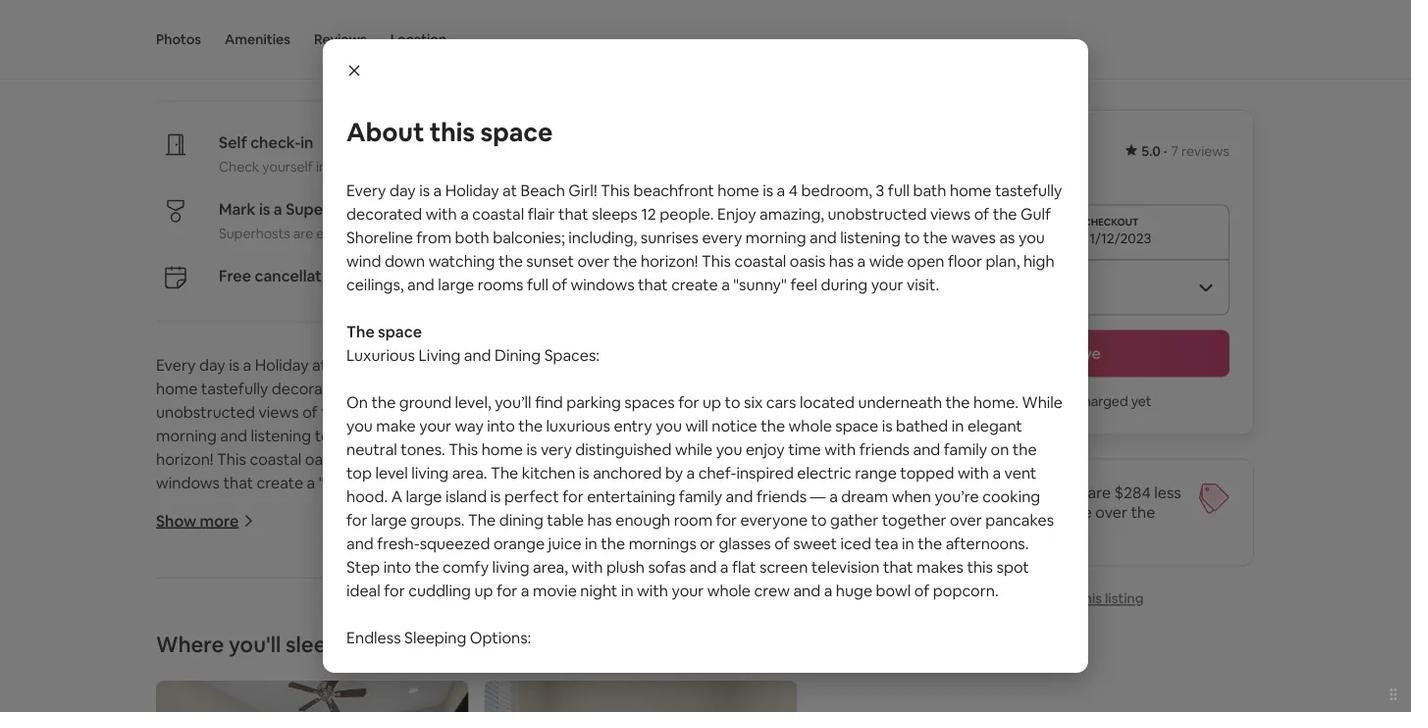 Task type: vqa. For each thing, say whether or not it's contained in the screenshot.
'"sunny"' to the bottom
yes



Task type: describe. For each thing, give the bounding box(es) containing it.
home inside entire home hosted by mark 4 bedrooms · 9 beds
[[220, 21, 278, 49]]

tones. for on the ground level, you'll find parking spaces for up to six cars located underneath the home. while you make your way into the luxurious entry you will notice the whole space is bathed in elegant neutral tones. this home is very distinguished while you enjoy time with friends and family on the top level living area.  the kitchen is anchored by a chef-inspired electric range topped with a vent hood. a large island is perfect for entertaining family and friends — a dream when you're cooking for large groups. the dining table has enough room for everyone to gather together over pancakes and fresh-squeezed orange juice in the mornings or glasses of sweet iced tea in the afternoons. step into the comfy living area, with plush sofas and a flat screen television that makes this spot ideal for cuddling up for a movie night in with your whole crew and a huge bowl of popcorn.
[[401, 439, 445, 459]]

1 vertical spatial morning
[[156, 426, 217, 446]]

ceilings, inside about this space dialog
[[346, 274, 404, 294]]

where
[[156, 631, 224, 659]]

bedrooms inside when its time to turn in, you'll find two master bedrooms with king-size beds on the lower-level with one bedroom featuring a private bathroom.  the kids room is located on the lower-level and is a snu
[[679, 675, 754, 695]]

elegant for on the ground level, you'll find parking spaces for up to six cars located underneath the home. while you make your way into the luxurious entry you will notice the whole space is bathed in elegant neutral tones. this home is very distinguished while you enjoy time with friends and family on the top level living area.  the kitchen is anchored by a chef-inspired electric range topped with a vent hood. a large island is perfect for entertaining family and friends — a dream when you're cooking for large groups. the dining tabl
[[228, 638, 282, 658]]

dates
[[1044, 483, 1084, 503]]

you'll inside region
[[229, 631, 281, 659]]

0 horizontal spatial up
[[474, 580, 493, 601]]

endless sleeping options:
[[346, 628, 531, 648]]

1 vertical spatial horizon!
[[156, 450, 213, 470]]

groups. for on the ground level, you'll find parking spaces for up to six cars located underneath the home. while you make your way into the luxurious entry you will notice the whole space is bathed in elegant neutral tones. this home is very distinguished while you enjoy time with friends and family on the top level living area.  the kitchen is anchored by a chef-inspired electric range topped with a vent hood. a large island is perfect for entertaining family and friends — a dream when you're cooking for large groups. the dining tabl
[[538, 709, 592, 712]]

horizon! inside about this space dialog
[[641, 251, 698, 271]]

november
[[401, 266, 479, 286]]

1 vertical spatial balconies;
[[529, 402, 601, 423]]

wide inside about this space dialog
[[869, 251, 904, 271]]

area,
[[533, 557, 568, 577]]

family up good price.
[[944, 439, 987, 459]]

0 horizontal spatial people.
[[585, 379, 639, 399]]

the down two
[[596, 709, 623, 712]]

plan, inside about this space dialog
[[986, 251, 1020, 271]]

with down sleep
[[317, 685, 348, 705]]

popcorn.
[[933, 580, 999, 601]]

bathed for on the ground level, you'll find parking spaces for up to six cars located underneath the home. while you make your way into the luxurious entry you will notice the whole space is bathed in elegant neutral tones. this home is very distinguished while you enjoy time with friends and family on the top level living area.  the kitchen is anchored by a chef-inspired electric range topped with a vent hood. a large island is perfect for entertaining family and friends — a dream when you're cooking for large groups. the dining tabl
[[156, 638, 208, 658]]

bedroom 1 image
[[156, 681, 469, 712]]

keypad.
[[385, 158, 434, 175]]

1 vertical spatial enjoy
[[643, 379, 681, 399]]

level inside on the ground level, you'll find parking spaces for up to six cars located underneath the home. while you make your way into the luxurious entry you will notice the whole space is bathed in elegant neutral tones. this home is very distinguished while you enjoy time with friends and family on the top level living area.  the kitchen is anchored by a chef-inspired electric range topped with a vent hood. a large island is perfect for entertaining family and friends — a dream when you're cooking for large groups. the dining table has enough room for everyone to gather together over pancakes and fresh-squeezed orange juice in the mornings or glasses of sweet iced tea in the afternoons. step into the comfy living area, with plush sofas and a flat screen television that makes this spot ideal for cuddling up for a movie night in with your whole crew and a huge bowl of popcorn.
[[375, 463, 408, 483]]

1 horizontal spatial from
[[453, 402, 488, 423]]

very for on the ground level, you'll find parking spaces for up to six cars located underneath the home. while you make your way into the luxurious entry you will notice the whole space is bathed in elegant neutral tones. this home is very distinguished while you enjoy time with friends and family on the top level living area.  the kitchen is anchored by a chef-inspired electric range topped with a vent hood. a large island is perfect for entertaining family and friends — a dream when you're cooking for large groups. the dining tabl
[[480, 638, 511, 658]]

1 vertical spatial living
[[492, 557, 529, 577]]

11/7/2023
[[925, 230, 986, 248]]

a for on the ground level, you'll find parking spaces for up to six cars located underneath the home. while you make your way into the luxurious entry you will notice the whole space is bathed in elegant neutral tones. this home is very distinguished while you enjoy time with friends and family on the top level living area.  the kitchen is anchored by a chef-inspired electric range topped with a vent hood. a large island is perfect for entertaining family and friends — a dream when you're cooking for large groups. the dining tabl
[[444, 685, 455, 705]]

cooking for on the ground level, you'll find parking spaces for up to six cars located underneath the home. while you make your way into the luxurious entry you will notice the whole space is bathed in elegant neutral tones. this home is very distinguished while you enjoy time with friends and family on the top level living area.  the kitchen is anchored by a chef-inspired electric range topped with a vent hood. a large island is perfect for entertaining family and friends — a dream when you're cooking for large groups. the dining tabl
[[413, 709, 471, 712]]

oasis inside about this space dialog
[[790, 251, 826, 271]]

0 horizontal spatial flair
[[453, 379, 480, 399]]

top for on the ground level, you'll find parking spaces for up to six cars located underneath the home. while you make your way into the luxurious entry you will notice the whole space is bathed in elegant neutral tones. this home is very distinguished while you enjoy time with friends and family on the top level living area.  the kitchen is anchored by a chef-inspired electric range topped with a vent hood. a large island is perfect for entertaining family and friends — a dream when you're cooking for large groups. the dining table has enough room for everyone to gather together over pancakes and fresh-squeezed orange juice in the mornings or glasses of sweet iced tea in the afternoons. step into the comfy living area, with plush sofas and a flat screen television that makes this spot ideal for cuddling up for a movie night in with your whole crew and a huge bowl of popcorn.
[[346, 463, 372, 483]]

4 inside about this space dialog
[[789, 180, 798, 200]]

elegant for on the ground level, you'll find parking spaces for up to six cars located underneath the home. while you make your way into the luxurious entry you will notice the whole space is bathed in elegant neutral tones. this home is very distinguished while you enjoy time with friends and family on the top level living area.  the kitchen is anchored by a chef-inspired electric range topped with a vent hood. a large island is perfect for entertaining family and friends — a dream when you're cooking for large groups. the dining table has enough room for everyone to gather together over pancakes and fresh-squeezed orange juice in the mornings or glasses of sweet iced tea in the afternoons. step into the comfy living area, with plush sofas and a flat screen television that makes this spot ideal for cuddling up for a movie night in with your whole crew and a huge bowl of popcorn.
[[968, 416, 1022, 436]]

self check-in check yourself in with the keypad.
[[219, 133, 434, 175]]

you
[[991, 393, 1015, 411]]

shoreline inside about this space dialog
[[346, 227, 413, 247]]

step
[[346, 557, 380, 577]]

dining for on the ground level, you'll find parking spaces for up to six cars located underneath the home. while you make your way into the luxurious entry you will notice the whole space is bathed in elegant neutral tones. this home is very distinguished while you enjoy time with friends and family on the top level living area.  the kitchen is anchored by a chef-inspired electric range topped with a vent hood. a large island is perfect for entertaining family and friends — a dream when you're cooking for large groups. the dining table has enough room for everyone to gather together over pancakes and fresh-squeezed orange juice in the mornings or glasses of sweet iced tea in the afternoons. step into the comfy living area, with plush sofas and a flat screen television that makes this spot ideal for cuddling up for a movie night in with your whole crew and a huge bowl of popcorn.
[[499, 510, 544, 530]]

the down free cancellation before november 6
[[346, 321, 375, 341]]

in up good price.
[[952, 416, 964, 436]]

1 vertical spatial whole
[[707, 580, 751, 601]]

holiday inside about this space dialog
[[445, 180, 499, 200]]

balconies; inside about this space dialog
[[493, 227, 565, 247]]

1 vertical spatial visit.
[[492, 473, 525, 493]]

island for on the ground level, you'll find parking spaces for up to six cars located underneath the home. while you make your way into the luxurious entry you will notice the whole space is bathed in elegant neutral tones. this home is very distinguished while you enjoy time with friends and family on the top level living area.  the kitchen is anchored by a chef-inspired electric range topped with a vent hood. a large island is perfect for entertaining family and friends — a dream when you're cooking for large groups. the dining table has enough room for everyone to gather together over pancakes and fresh-squeezed orange juice in the mornings or glasses of sweet iced tea in the afternoons. step into the comfy living area, with plush sofas and a flat screen television that makes this spot ideal for cuddling up for a movie night in with your whole crew and a huge bowl of popcorn.
[[445, 486, 487, 506]]

bath inside about this space dialog
[[913, 180, 946, 200]]

spaces for on the ground level, you'll find parking spaces for up to six cars located underneath the home. while you make your way into the luxurious entry you will notice the whole space is bathed in elegant neutral tones. this home is very distinguished while you enjoy time with friends and family on the top level living area.  the kitchen is anchored by a chef-inspired electric range topped with a vent hood. a large island is perfect for entertaining family and friends — a dream when you're cooking for large groups. the dining tabl
[[434, 591, 484, 611]]

six for on the ground level, you'll find parking spaces for up to six cars located underneath the home. while you make your way into the luxurious entry you will notice the whole space is bathed in elegant neutral tones. this home is very distinguished while you enjoy time with friends and family on the top level living area.  the kitchen is anchored by a chef-inspired electric range topped with a vent hood. a large island is perfect for entertaining family and friends — a dream when you're cooking for large groups. the dining table has enough room for everyone to gather together over pancakes and fresh-squeezed orange juice in the mornings or glasses of sweet iced tea in the afternoons. step into the comfy living area, with plush sofas and a flat screen television that makes this spot ideal for cuddling up for a movie night in with your whole crew and a huge bowl of popcorn.
[[744, 392, 763, 412]]

11/12/2023
[[1084, 230, 1152, 248]]

this inside on the ground level, you'll find parking spaces for up to six cars located underneath the home. while you make your way into the luxurious entry you will notice the whole space is bathed in elegant neutral tones. this home is very distinguished while you enjoy time with friends and family on the top level living area.  the kitchen is anchored by a chef-inspired electric range topped with a vent hood. a large island is perfect for entertaining family and friends — a dream when you're cooking for large groups. the dining table has enough room for everyone to gather together over pancakes and fresh-squeezed orange juice in the mornings or glasses of sweet iced tea in the afternoons. step into the comfy living area, with plush sofas and a flat screen television that makes this spot ideal for cuddling up for a movie night in with your whole crew and a huge bowl of popcorn.
[[449, 439, 478, 459]]

beds inside when its time to turn in, you'll find two master bedrooms with king-size beds on the lower-level with one bedroom featuring a private bathroom.  the kids room is located on the lower-level and is a snu
[[859, 675, 895, 695]]

this inside on the ground level, you'll find parking spaces for up to six cars located underneath the home. while you make your way into the luxurious entry you will notice the whole space is bathed in elegant neutral tones. this home is very distinguished while you enjoy time with friends and family on the top level living area.  the kitchen is anchored by a chef-inspired electric range topped with a vent hood. a large island is perfect for entertaining family and friends — a dream when you're cooking for large groups. the dining tabl
[[388, 638, 417, 658]]

time for on the ground level, you'll find parking spaces for up to six cars located underneath the home. while you make your way into the luxurious entry you will notice the whole space is bathed in elegant neutral tones. this home is very distinguished while you enjoy time with friends and family on the top level living area.  the kitchen is anchored by a chef-inspired electric range topped with a vent hood. a large island is perfect for entertaining family and friends — a dream when you're cooking for large groups. the dining table has enough room for everyone to gather together over pancakes and fresh-squeezed orange juice in the mornings or glasses of sweet iced tea in the afternoons. step into the comfy living area, with plush sofas and a flat screen television that makes this spot ideal for cuddling up for a movie night in with your whole crew and a huge bowl of popcorn.
[[788, 439, 821, 459]]

to inside when its time to turn in, you'll find two master bedrooms with king-size beds on the lower-level with one bedroom featuring a private bathroom.  the kids room is located on the lower-level and is a snu
[[450, 675, 465, 695]]

beach inside about this space dialog
[[521, 180, 565, 200]]

1 horizontal spatial wind
[[459, 426, 494, 446]]

squeezed
[[420, 533, 490, 553]]

room inside when its time to turn in, you'll find two master bedrooms with king-size beds on the lower-level with one bedroom featuring a private bathroom.  the kids room is located on the lower-level and is a snu
[[726, 698, 765, 712]]

gather
[[830, 510, 878, 530]]

this for report
[[1078, 590, 1102, 608]]

way for on the ground level, you'll find parking spaces for up to six cars located underneath the home. while you make your way into the luxurious entry you will notice the whole space is bathed in elegant neutral tones. this home is very distinguished while you enjoy time with friends and family on the top level living area.  the kitchen is anchored by a chef-inspired electric range topped with a vent hood. a large island is perfect for entertaining family and friends — a dream when you're cooking for large groups. the dining tabl
[[357, 614, 386, 635]]

1 horizontal spatial 4
[[602, 355, 611, 375]]

into for on the ground level, you'll find parking spaces for up to six cars located underneath the home. while you make your way into the luxurious entry you will notice the whole space is bathed in elegant neutral tones. this home is very distinguished while you enjoy time with friends and family on the top level living area.  the kitchen is anchored by a chef-inspired electric range topped with a vent hood. a large island is perfect for entertaining family and friends — a dream when you're cooking for large groups. the dining table has enough room for everyone to gather together over pancakes and fresh-squeezed orange juice in the mornings or glasses of sweet iced tea in the afternoons. step into the comfy living area, with plush sofas and a flat screen television that makes this spot ideal for cuddling up for a movie night in with your whole crew and a huge bowl of popcorn.
[[487, 416, 515, 436]]

listing
[[1105, 590, 1144, 608]]

with up the gather
[[825, 439, 856, 459]]

family right the kids
[[731, 685, 775, 705]]

1 vertical spatial shoreline
[[383, 402, 449, 423]]

rooms inside about this space dialog
[[478, 274, 524, 294]]

0 horizontal spatial as
[[410, 426, 426, 446]]

inspired for on the ground level, you'll find parking spaces for up to six cars located underneath the home. while you make your way into the luxurious entry you will notice the whole space is bathed in elegant neutral tones. this home is very distinguished while you enjoy time with friends and family on the top level living area.  the kitchen is anchored by a chef-inspired electric range topped with a vent hood. a large island is perfect for entertaining family and friends — a dream when you're cooking for large groups. the dining table has enough room for everyone to gather together over pancakes and fresh-squeezed orange juice in the mornings or glasses of sweet iced tea in the afternoons. step into the comfy living area, with plush sofas and a flat screen television that makes this spot ideal for cuddling up for a movie night in with your whole crew and a huge bowl of popcorn.
[[736, 463, 794, 483]]

free
[[219, 266, 251, 286]]

0 horizontal spatial bedroom,
[[614, 355, 685, 375]]

with up king-
[[764, 638, 795, 658]]

every day is a holiday at beach girl!  this beachfront home is a 4 bedroom, 3 full bath home tastefully decorated with a coastal flair that sleeps 12 people. enjoy amazing, unobstructed views of the gulf shoreline from both balconies; including, sunrises every morning and listening to the waves as you wind down watching the sunset over the horizon! this coastal oasis has a wide open floor plan, high ceilings, and large rooms full of windows that create a "sunny" feel during your visit. inside about this space dialog
[[346, 180, 1062, 294]]

bedroom
[[377, 698, 445, 712]]

rate
[[1063, 502, 1092, 523]]

to inside on the ground level, you'll find parking spaces for up to six cars located underneath the home. while you make your way into the luxurious entry you will notice the whole space is bathed in elegant neutral tones. this home is very distinguished while you enjoy time with friends and family on the top level living area.  the kitchen is anchored by a chef-inspired electric range topped with a vent hood. a large island is perfect for entertaining family and friends — a dream when you're cooking for large groups. the dining tabl
[[534, 591, 550, 611]]

you're for on the ground level, you'll find parking spaces for up to six cars located underneath the home. while you make your way into the luxurious entry you will notice the whole space is bathed in elegant neutral tones. this home is very distinguished while you enjoy time with friends and family on the top level living area.  the kitchen is anchored by a chef-inspired electric range topped with a vent hood. a large island is perfect for entertaining family and friends — a dream when you're cooking for large groups. the dining table has enough room for everyone to gather together over pancakes and fresh-squeezed orange juice in the mornings or glasses of sweet iced tea in the afternoons. step into the comfy living area, with plush sofas and a flat screen television that makes this spot ideal for cuddling up for a movie night in with your whole crew and a huge bowl of popcorn.
[[935, 486, 979, 506]]

sunrises inside about this space dialog
[[641, 227, 699, 247]]

orange
[[493, 533, 545, 553]]

avg.
[[977, 502, 1007, 523]]

entertaining for on the ground level, you'll find parking spaces for up to six cars located underneath the home. while you make your way into the luxurious entry you will notice the whole space is bathed in elegant neutral tones. this home is very distinguished while you enjoy time with friends and family on the top level living area.  the kitchen is anchored by a chef-inspired electric range topped with a vent hood. a large island is perfect for entertaining family and friends — a dream when you're cooking for large groups. the dining table has enough room for everyone to gather together over pancakes and fresh-squeezed orange juice in the mornings or glasses of sweet iced tea in the afternoons. step into the comfy living area, with plush sofas and a flat screen television that makes this spot ideal for cuddling up for a movie night in with your whole crew and a huge bowl of popcorn.
[[587, 486, 675, 506]]

level, for on the ground level, you'll find parking spaces for up to six cars located underneath the home. while you make your way into the luxurious entry you will notice the whole space is bathed in elegant neutral tones. this home is very distinguished while you enjoy time with friends and family on the top level living area.  the kitchen is anchored by a chef-inspired electric range topped with a vent hood. a large island is perfect for entertaining family and friends — a dream when you're cooking for large groups. the dining tabl
[[265, 591, 301, 611]]

enjoy for on the ground level, you'll find parking spaces for up to six cars located underneath the home. while you make your way into the luxurious entry you will notice the whole space is bathed in elegant neutral tones. this home is very distinguished while you enjoy time with friends and family on the top level living area.  the kitchen is anchored by a chef-inspired electric range topped with a vent hood. a large island is perfect for entertaining family and friends — a dream when you're cooking for large groups. the dining table has enough room for everyone to gather together over pancakes and fresh-squeezed orange juice in the mornings or glasses of sweet iced tea in the afternoons. step into the comfy living area, with plush sofas and a flat screen television that makes this spot ideal for cuddling up for a movie night in with your whole crew and a huge bowl of popcorn.
[[746, 439, 785, 459]]

by mark
[[359, 21, 439, 49]]

amenities
[[225, 30, 290, 48]]

you won't be charged yet
[[991, 393, 1152, 411]]

this inside on the ground level, you'll find parking spaces for up to six cars located underneath the home. while you make your way into the luxurious entry you will notice the whole space is bathed in elegant neutral tones. this home is very distinguished while you enjoy time with friends and family on the top level living area.  the kitchen is anchored by a chef-inspired electric range topped with a vent hood. a large island is perfect for entertaining family and friends — a dream when you're cooking for large groups. the dining table has enough room for everyone to gather together over pancakes and fresh-squeezed orange juice in the mornings or glasses of sweet iced tea in the afternoons. step into the comfy living area, with plush sofas and a flat screen television that makes this spot ideal for cuddling up for a movie night in with your whole crew and a huge bowl of popcorn.
[[967, 557, 993, 577]]

hosts.
[[479, 224, 519, 242]]

where you'll sleep
[[156, 631, 340, 659]]

1 vertical spatial spaces:
[[354, 544, 409, 564]]

parking for on the ground level, you'll find parking spaces for up to six cars located underneath the home. while you make your way into the luxurious entry you will notice the whole space is bathed in elegant neutral tones. this home is very distinguished while you enjoy time with friends and family on the top level living area.  the kitchen is anchored by a chef-inspired electric range topped with a vent hood. a large island is perfect for entertaining family and friends — a dream when you're cooking for large groups. the dining table has enough room for everyone to gather together over pancakes and fresh-squeezed orange juice in the mornings or glasses of sweet iced tea in the afternoons. step into the comfy living area, with plush sofas and a flat screen television that makes this spot ideal for cuddling up for a movie night in with your whole crew and a huge bowl of popcorn.
[[566, 392, 621, 412]]

"sunny" inside about this space dialog
[[733, 274, 787, 294]]

you'll for on the ground level, you'll find parking spaces for up to six cars located underneath the home. while you make your way into the luxurious entry you will notice the whole space is bathed in elegant neutral tones. this home is very distinguished while you enjoy time with friends and family on the top level living area.  the kitchen is anchored by a chef-inspired electric range topped with a vent hood. a large island is perfect for entertaining family and friends — a dream when you're cooking for large groups. the dining tabl
[[304, 591, 341, 611]]

during inside about this space dialog
[[821, 274, 868, 294]]

space inside on the ground level, you'll find parking spaces for up to six cars located underneath the home. while you make your way into the luxurious entry you will notice the whole space is bathed in elegant neutral tones. this home is very distinguished while you enjoy time with friends and family on the top level living area.  the kitchen is anchored by a chef-inspired electric range topped with a vent hood. a large island is perfect for entertaining family and friends — a dream when you're cooking for large groups. the dining table has enough room for everyone to gather together over pancakes and fresh-squeezed orange juice in the mornings or glasses of sweet iced tea in the afternoons. step into the comfy living area, with plush sofas and a flat screen television that makes this spot ideal for cuddling up for a movie night in with your whole crew and a huge bowl of popcorn.
[[835, 416, 878, 436]]

up for on the ground level, you'll find parking spaces for up to six cars located underneath the home. while you make your way into the luxurious entry you will notice the whole space is bathed in elegant neutral tones. this home is very distinguished while you enjoy time with friends and family on the top level living area.  the kitchen is anchored by a chef-inspired electric range topped with a vent hood. a large island is perfect for entertaining family and friends — a dream when you're cooking for large groups. the dining tabl
[[512, 591, 531, 611]]

0 horizontal spatial at
[[312, 355, 327, 375]]

chef- for on the ground level, you'll find parking spaces for up to six cars located underneath the home. while you make your way into the luxurious entry you will notice the whole space is bathed in elegant neutral tones. this home is very distinguished while you enjoy time with friends and family on the top level living area.  the kitchen is anchored by a chef-inspired electric range topped with a vent hood. a large island is perfect for entertaining family and friends — a dream when you're cooking for large groups. the dining tabl
[[692, 661, 730, 682]]

1 horizontal spatial sunset
[[639, 426, 686, 446]]

room inside on the ground level, you'll find parking spaces for up to six cars located underneath the home. while you make your way into the luxurious entry you will notice the whole space is bathed in elegant neutral tones. this home is very distinguished while you enjoy time with friends and family on the top level living area.  the kitchen is anchored by a chef-inspired electric range topped with a vent hood. a large island is perfect for entertaining family and friends — a dream when you're cooking for large groups. the dining table has enough room for everyone to gather together over pancakes and fresh-squeezed orange juice in the mornings or glasses of sweet iced tea in the afternoons. step into the comfy living area, with plush sofas and a flat screen television that makes this spot ideal for cuddling up for a movie night in with your whole crew and a huge bowl of popcorn.
[[674, 510, 713, 530]]

1 vertical spatial 3
[[689, 355, 698, 375]]

0 horizontal spatial living
[[228, 544, 270, 564]]

mark
[[219, 199, 256, 219]]

size
[[828, 675, 855, 695]]

home. for on the ground level, you'll find parking spaces for up to six cars located underneath the home. while you make your way into the luxurious entry you will notice the whole space is bathed in elegant neutral tones. this home is very distinguished while you enjoy time with friends and family on the top level living area.  the kitchen is anchored by a chef-inspired electric range topped with a vent hood. a large island is perfect for entertaining family and friends — a dream when you're cooking for large groups. the dining table has enough room for everyone to gather together over pancakes and fresh-squeezed orange juice in the mornings or glasses of sweet iced tea in the afternoons. step into the comfy living area, with plush sofas and a flat screen television that makes this spot ideal for cuddling up for a movie night in with your whole crew and a huge bowl of popcorn.
[[973, 392, 1019, 412]]

crew
[[754, 580, 790, 601]]

0 horizontal spatial tastefully
[[201, 379, 268, 399]]

top for on the ground level, you'll find parking spaces for up to six cars located underneath the home. while you make your way into the luxurious entry you will notice the whole space is bathed in elegant neutral tones. this home is very distinguished while you enjoy time with friends and family on the top level living area.  the kitchen is anchored by a chef-inspired electric range topped with a vent hood. a large island is perfect for entertaining family and friends — a dream when you're cooking for large groups. the dining tabl
[[337, 661, 362, 682]]

1 vertical spatial wide
[[384, 450, 419, 470]]

on inside on the ground level, you'll find parking spaces for up to six cars located underneath the home. while you make your way into the luxurious entry you will notice the whole space is bathed in elegant neutral tones. this home is very distinguished while you enjoy time with friends and family on the top level living area.  the kitchen is anchored by a chef-inspired electric range topped with a vent hood. a large island is perfect for entertaining family and friends — a dream when you're cooking for large groups. the dining tabl
[[287, 661, 306, 682]]

check
[[219, 158, 259, 175]]

people. inside about this space dialog
[[660, 204, 714, 224]]

dining for on the ground level, you'll find parking spaces for up to six cars located underneath the home. while you make your way into the luxurious entry you will notice the whole space is bathed in elegant neutral tones. this home is very distinguished while you enjoy time with friends and family on the top level living area.  the kitchen is anchored by a chef-inspired electric range topped with a vent hood. a large island is perfect for entertaining family and friends — a dream when you're cooking for large groups. the dining tabl
[[627, 709, 671, 712]]

with down "the space" on the top left of page
[[351, 379, 382, 399]]

1 vertical spatial every
[[156, 355, 196, 375]]

day inside about this space dialog
[[390, 180, 416, 200]]

1 horizontal spatial lower-
[[948, 675, 993, 695]]

before
[[348, 266, 397, 286]]

king-
[[792, 675, 828, 695]]

the inside when its time to turn in, you'll find two master bedrooms with king-size beds on the lower-level with one bedroom featuring a private bathroom.  the kids room is located on the lower-level and is a snu
[[663, 698, 690, 712]]

0 horizontal spatial create
[[257, 473, 303, 493]]

entry for on the ground level, you'll find parking spaces for up to six cars located underneath the home. while you make your way into the luxurious entry you will notice the whole space is bathed in elegant neutral tones. this home is very distinguished while you enjoy time with friends and family on the top level living area.  the kitchen is anchored by a chef-inspired electric range topped with a vent hood. a large island is perfect for entertaining family and friends — a dream when you're cooking for large groups. the dining tabl
[[516, 614, 555, 635]]

unobstructed inside about this space dialog
[[828, 204, 927, 224]]

1 vertical spatial ·
[[1164, 142, 1167, 160]]

fresh-
[[377, 533, 420, 553]]

your inside on the ground level, you'll find parking spaces for up to six cars located underneath the home. while you make your way into the luxurious entry you will notice the whole space is bathed in elegant neutral tones. this home is very distinguished while you enjoy time with friends and family on the top level living area.  the kitchen is anchored by a chef-inspired electric range topped with a vent hood. a large island is perfect for entertaining family and friends — a dream when you're cooking for large groups. the dining tabl
[[322, 614, 354, 635]]

spot
[[997, 557, 1029, 577]]

when for on the ground level, you'll find parking spaces for up to six cars located underneath the home. while you make your way into the luxurious entry you will notice the whole space is bathed in elegant neutral tones. this home is very distinguished while you enjoy time with friends and family on the top level living area.  the kitchen is anchored by a chef-inspired electric range topped with a vent hood. a large island is perfect for entertaining family and friends — a dream when you're cooking for large groups. the dining tabl
[[322, 709, 361, 712]]

with up rated
[[426, 204, 457, 224]]

report this listing button
[[999, 590, 1144, 608]]

from inside about this space dialog
[[416, 227, 451, 247]]

0 horizontal spatial has
[[344, 450, 369, 470]]

on for on the ground level, you'll find parking spaces for up to six cars located underneath the home. while you make your way into the luxurious entry you will notice the whole space is bathed in elegant neutral tones. this home is very distinguished while you enjoy time with friends and family on the top level living area.  the kitchen is anchored by a chef-inspired electric range topped with a vent hood. a large island is perfect for entertaining family and friends — a dream when you're cooking for large groups. the dining table has enough room for everyone to gather together over pancakes and fresh-squeezed orange juice in the mornings or glasses of sweet iced tea in the afternoons. step into the comfy living area, with plush sofas and a flat screen television that makes this spot ideal for cuddling up for a movie night in with your whole crew and a huge bowl of popcorn.
[[346, 392, 368, 412]]

sleeping
[[404, 628, 466, 648]]

1 vertical spatial every day is a holiday at beach girl!  this beachfront home is a 4 bedroom, 3 full bath home tastefully decorated with a coastal flair that sleeps 12 people. enjoy amazing, unobstructed views of the gulf shoreline from both balconies; including, sunrises every morning and listening to the waves as you wind down watching the sunset over the horizon! this coastal oasis has a wide open floor plan, high ceilings, and large rooms full of windows that create a "sunny" feel during your visit.
[[156, 355, 797, 493]]

perfect for on the ground level, you'll find parking spaces for up to six cars located underneath the home. while you make your way into the luxurious entry you will notice the whole space is bathed in elegant neutral tones. this home is very distinguished while you enjoy time with friends and family on the top level living area.  the kitchen is anchored by a chef-inspired electric range topped with a vent hood. a large island is perfect for entertaining family and friends — a dream when you're cooking for large groups. the dining tabl
[[557, 685, 612, 705]]

including, inside about this space dialog
[[568, 227, 637, 247]]

cuddling
[[408, 580, 471, 601]]

find inside when its time to turn in, you'll find two master bedrooms with king-size beds on the lower-level with one bedroom featuring a private bathroom.  the kids room is located on the lower-level and is a snu
[[562, 675, 590, 695]]

0 horizontal spatial waves
[[362, 426, 406, 446]]

2 horizontal spatial has
[[829, 251, 854, 271]]

· inside entire home hosted by mark 4 bedrooms · 9 beds
[[324, 55, 328, 75]]

in right yourself
[[316, 158, 327, 175]]

high inside about this space dialog
[[1023, 251, 1055, 271]]

1 vertical spatial day
[[199, 355, 225, 375]]

and inside when its time to turn in, you'll find two master bedrooms with king-size beds on the lower-level with one bedroom featuring a private bathroom.  the kids room is located on the lower-level and is a snu
[[972, 698, 999, 712]]

1 vertical spatial luxurious living and dining spaces:
[[156, 544, 409, 564]]

open inside about this space dialog
[[907, 251, 945, 271]]

by for on the ground level, you'll find parking spaces for up to six cars located underneath the home. while you make your way into the luxurious entry you will notice the whole space is bathed in elegant neutral tones. this home is very distinguished while you enjoy time with friends and family on the top level living area.  the kitchen is anchored by a chef-inspired electric range topped with a vent hood. a large island is perfect for entertaining family and friends — a dream when you're cooking for large groups. the dining table has enough room for everyone to gather together over pancakes and fresh-squeezed orange juice in the mornings or glasses of sweet iced tea in the afternoons. step into the comfy living area, with plush sofas and a flat screen television that makes this spot ideal for cuddling up for a movie night in with your whole crew and a huge bowl of popcorn.
[[665, 463, 683, 483]]

you'll for on the ground level, you'll find parking spaces for up to six cars located underneath the home. while you make your way into the luxurious entry you will notice the whole space is bathed in elegant neutral tones. this home is very distinguished while you enjoy time with friends and family on the top level living area.  the kitchen is anchored by a chef-inspired electric range topped with a vent hood. a large island is perfect for entertaining family and friends — a dream when you're cooking for large groups. the dining table has enough room for everyone to gather together over pancakes and fresh-squeezed orange juice in the mornings or glasses of sweet iced tea in the afternoons. step into the comfy living area, with plush sofas and a flat screen television that makes this spot ideal for cuddling up for a movie night in with your whole crew and a huge bowl of popcorn.
[[495, 392, 532, 412]]

or
[[700, 533, 715, 553]]

1 vertical spatial ceilings,
[[573, 450, 631, 470]]

tastefully inside about this space dialog
[[995, 180, 1062, 200]]

kitchen for on the ground level, you'll find parking spaces for up to six cars located underneath the home. while you make your way into the luxurious entry you will notice the whole space is bathed in elegant neutral tones. this home is very distinguished while you enjoy time with friends and family on the top level living area.  the kitchen is anchored by a chef-inspired electric range topped with a vent hood. a large island is perfect for entertaining family and friends — a dream when you're cooking for large groups. the dining table has enough room for everyone to gather together over pancakes and fresh-squeezed orange juice in the mornings or glasses of sweet iced tea in the afternoons. step into the comfy living area, with plush sofas and a flat screen television that makes this spot ideal for cuddling up for a movie night in with your whole crew and a huge bowl of popcorn.
[[522, 463, 575, 483]]

beds inside entire home hosted by mark 4 bedrooms · 9 beds
[[344, 55, 380, 75]]

0 horizontal spatial beach
[[330, 355, 375, 375]]

report this listing
[[1030, 590, 1144, 608]]

both inside about this space dialog
[[455, 227, 489, 247]]

find for on the ground level, you'll find parking spaces for up to six cars located underneath the home. while you make your way into the luxurious entry you will notice the whole space is bathed in elegant neutral tones. this home is very distinguished while you enjoy time with friends and family on the top level living area.  the kitchen is anchored by a chef-inspired electric range topped with a vent hood. a large island is perfect for entertaining family and friends — a dream when you're cooking for large groups. the dining table has enough room for everyone to gather together over pancakes and fresh-squeezed orange juice in the mornings or glasses of sweet iced tea in the afternoons. step into the comfy living area, with plush sofas and a flat screen television that makes this spot ideal for cuddling up for a movie night in with your whole crew and a huge bowl of popcorn.
[[535, 392, 563, 412]]

5.0 · 7 reviews
[[1141, 142, 1230, 160]]

wind inside about this space dialog
[[346, 251, 381, 271]]

located for on the ground level, you'll find parking spaces for up to six cars located underneath the home. while you make your way into the luxurious entry you will notice the whole space is bathed in elegant neutral tones. this home is very distinguished while you enjoy time with friends and family on the top level living area.  the kitchen is anchored by a chef-inspired electric range topped with a vent hood. a large island is perfect for entertaining family and friends — a dream when you're cooking for large groups. the dining table has enough room for everyone to gather together over pancakes and fresh-squeezed orange juice in the mornings or glasses of sweet iced tea in the afternoons. step into the comfy living area, with plush sofas and a flat screen television that makes this spot ideal for cuddling up for a movie night in with your whole crew and a huge bowl of popcorn.
[[800, 392, 855, 412]]

1 vertical spatial every
[[738, 402, 779, 423]]

in,
[[502, 675, 518, 695]]

photos
[[156, 30, 201, 48]]

amenities button
[[225, 0, 290, 79]]

area. for on the ground level, you'll find parking spaces for up to six cars located underneath the home. while you make your way into the luxurious entry you will notice the whole space is bathed in elegant neutral tones. this home is very distinguished while you enjoy time with friends and family on the top level living area.  the kitchen is anchored by a chef-inspired electric range topped with a vent hood. a large island is perfect for entertaining family and friends — a dream when you're cooking for large groups. the dining tabl
[[443, 661, 478, 682]]

girl! inside about this space dialog
[[569, 180, 597, 200]]

tea
[[875, 533, 898, 553]]

when
[[346, 675, 389, 695]]

hood. for on the ground level, you'll find parking spaces for up to six cars located underneath the home. while you make your way into the luxurious entry you will notice the whole space is bathed in elegant neutral tones. this home is very distinguished while you enjoy time with friends and family on the top level living area.  the kitchen is anchored by a chef-inspired electric range topped with a vent hood. a large island is perfect for entertaining family and friends — a dream when you're cooking for large groups. the dining table has enough room for everyone to gather together over pancakes and fresh-squeezed orange juice in the mornings or glasses of sweet iced tea in the afternoons. step into the comfy living area, with plush sofas and a flat screen television that makes this spot ideal for cuddling up for a movie night in with your whole crew and a huge bowl of popcorn.
[[346, 486, 388, 506]]

1 vertical spatial both
[[491, 402, 526, 423]]

television
[[811, 557, 880, 577]]

good
[[913, 483, 955, 503]]

luxurious inside about this space dialog
[[346, 345, 415, 365]]

in right the juice at the bottom left
[[585, 533, 597, 553]]

iced
[[841, 533, 871, 553]]

gulf inside about this space dialog
[[1021, 204, 1051, 224]]

$284
[[1114, 483, 1151, 503]]

bathed for on the ground level, you'll find parking spaces for up to six cars located underneath the home. while you make your way into the luxurious entry you will notice the whole space is bathed in elegant neutral tones. this home is very distinguished while you enjoy time with friends and family on the top level living area.  the kitchen is anchored by a chef-inspired electric range topped with a vent hood. a large island is perfect for entertaining family and friends — a dream when you're cooking for large groups. the dining table has enough room for everyone to gather together over pancakes and fresh-squeezed orange juice in the mornings or glasses of sweet iced tea in the afternoons. step into the comfy living area, with plush sofas and a flat screen television that makes this spot ideal for cuddling up for a movie night in with your whole crew and a huge bowl of popcorn.
[[896, 416, 948, 436]]

0 horizontal spatial amazing,
[[685, 379, 750, 399]]

won't
[[1018, 393, 1053, 411]]

0 horizontal spatial gulf
[[349, 402, 379, 423]]

a inside mark is a superhost superhosts are experienced, highly rated hosts.
[[274, 199, 282, 219]]

glasses
[[719, 533, 771, 553]]

make for on the ground level, you'll find parking spaces for up to six cars located underneath the home. while you make your way into the luxurious entry you will notice the whole space is bathed in elegant neutral tones. this home is very distinguished while you enjoy time with friends and family on the top level living area.  the kitchen is anchored by a chef-inspired electric range topped with a vent hood. a large island is perfect for entertaining family and friends — a dream when you're cooking for large groups. the dining tabl
[[279, 614, 318, 635]]

space inside on the ground level, you'll find parking spaces for up to six cars located underneath the home. while you make your way into the luxurious entry you will notice the whole space is bathed in elegant neutral tones. this home is very distinguished while you enjoy time with friends and family on the top level living area.  the kitchen is anchored by a chef-inspired electric range topped with a vent hood. a large island is perfect for entertaining family and friends — a dream when you're cooking for large groups. the dining tabl
[[738, 614, 781, 635]]

family down the where you'll sleep at bottom left
[[240, 661, 284, 682]]

topped for on the ground level, you'll find parking spaces for up to six cars located underneath the home. while you make your way into the luxurious entry you will notice the whole space is bathed in elegant neutral tones. this home is very distinguished while you enjoy time with friends and family on the top level living area.  the kitchen is anchored by a chef-inspired electric range topped with a vent hood. a large island is perfect for entertaining family and friends — a dream when you're cooking for large groups. the dining table has enough room for everyone to gather together over pancakes and fresh-squeezed orange juice in the mornings or glasses of sweet iced tea in the afternoons. step into the comfy living area, with plush sofas and a flat screen television that makes this spot ideal for cuddling up for a movie night in with your whole crew and a huge bowl of popcorn.
[[900, 463, 954, 483]]

endless
[[346, 628, 401, 648]]

that inside on the ground level, you'll find parking spaces for up to six cars located underneath the home. while you make your way into the luxurious entry you will notice the whole space is bathed in elegant neutral tones. this home is very distinguished while you enjoy time with friends and family on the top level living area.  the kitchen is anchored by a chef-inspired electric range topped with a vent hood. a large island is perfect for entertaining family and friends — a dream when you're cooking for large groups. the dining table has enough room for everyone to gather together over pancakes and fresh-squeezed orange juice in the mornings or glasses of sweet iced tea in the afternoons. step into the comfy living area, with plush sofas and a flat screen television that makes this spot ideal for cuddling up for a movie night in with your whole crew and a huge bowl of popcorn.
[[883, 557, 913, 577]]

amazing, inside about this space dialog
[[760, 204, 824, 224]]

hosted
[[283, 21, 354, 49]]

watching inside about this space dialog
[[429, 251, 495, 271]]

self
[[219, 133, 247, 153]]

windows inside about this space dialog
[[571, 274, 634, 294]]

level inside on the ground level, you'll find parking spaces for up to six cars located underneath the home. while you make your way into the luxurious entry you will notice the whole space is bathed in elegant neutral tones. this home is very distinguished while you enjoy time with friends and family on the top level living area.  the kitchen is anchored by a chef-inspired electric range topped with a vent hood. a large island is perfect for entertaining family and friends — a dream when you're cooking for large groups. the dining tabl
[[366, 661, 399, 682]]

your dates are $284 less than the avg. nightly rate over the last 3 months.
[[913, 483, 1181, 542]]

0 horizontal spatial views
[[258, 402, 299, 423]]

six for on the ground level, you'll find parking spaces for up to six cars located underneath the home. while you make your way into the luxurious entry you will notice the whole space is bathed in elegant neutral tones. this home is very distinguished while you enjoy time with friends and family on the top level living area.  the kitchen is anchored by a chef-inspired electric range topped with a vent hood. a large island is perfect for entertaining family and friends — a dream when you're cooking for large groups. the dining tabl
[[553, 591, 572, 611]]

are inside your dates are $284 less than the avg. nightly rate over the last 3 months.
[[1088, 483, 1111, 503]]

with down sofas
[[637, 580, 668, 601]]

entire home hosted by mark 4 bedrooms · 9 beds
[[156, 21, 439, 75]]

charged
[[1075, 393, 1128, 411]]

home inside on the ground level, you'll find parking spaces for up to six cars located underneath the home. while you make your way into the luxurious entry you will notice the whole space is bathed in elegant neutral tones. this home is very distinguished while you enjoy time with friends and family on the top level living area.  the kitchen is anchored by a chef-inspired electric range topped with a vent hood. a large island is perfect for entertaining family and friends — a dream when you're cooking for large groups. the dining tabl
[[421, 638, 462, 658]]

photos button
[[156, 0, 201, 79]]

1 vertical spatial high
[[539, 450, 570, 470]]

1 vertical spatial decorated
[[272, 379, 347, 399]]

feel inside about this space dialog
[[790, 274, 818, 294]]

hood. for on the ground level, you'll find parking spaces for up to six cars located underneath the home. while you make your way into the luxurious entry you will notice the whole space is bathed in elegant neutral tones. this home is very distinguished while you enjoy time with friends and family on the top level living area.  the kitchen is anchored by a chef-inspired electric range topped with a vent hood. a large island is perfect for entertaining family and friends — a dream when you're cooking for large groups. the dining tabl
[[399, 685, 440, 705]]

topped for on the ground level, you'll find parking spaces for up to six cars located underneath the home. while you make your way into the luxurious entry you will notice the whole space is bathed in elegant neutral tones. this home is very distinguished while you enjoy time with friends and family on the top level living area.  the kitchen is anchored by a chef-inspired electric range topped with a vent hood. a large island is perfect for entertaining family and friends — a dream when you're cooking for large groups. the dining tabl
[[259, 685, 313, 705]]

flair inside about this space dialog
[[528, 204, 555, 224]]

in up yourself
[[301, 133, 314, 153]]

beachfront inside about this space dialog
[[633, 180, 714, 200]]

sofas
[[648, 557, 686, 577]]

the down options:
[[485, 661, 512, 682]]

luxurious for on the ground level, you'll find parking spaces for up to six cars located underneath the home. while you make your way into the luxurious entry you will notice the whole space is bathed in elegant neutral tones. this home is very distinguished while you enjoy time with friends and family on the top level living area.  the kitchen is anchored by a chef-inspired electric range topped with a vent hood. a large island is perfect for entertaining family and friends — a dream when you're cooking for large groups. the dining tabl
[[449, 614, 513, 635]]

sleeps inside about this space dialog
[[592, 204, 638, 224]]

range for on the ground level, you'll find parking spaces for up to six cars located underneath the home. while you make your way into the luxurious entry you will notice the whole space is bathed in elegant neutral tones. this home is very distinguished while you enjoy time with friends and family on the top level living area.  the kitchen is anchored by a chef-inspired electric range topped with a vent hood. a large island is perfect for entertaining family and friends — a dream when you're cooking for large groups. the dining table has enough room for everyone to gather together over pancakes and fresh-squeezed orange juice in the mornings or glasses of sweet iced tea in the afternoons. step into the comfy living area, with plush sofas and a flat screen television that makes this spot ideal for cuddling up for a movie night in with your whole crew and a huge bowl of popcorn.
[[855, 463, 897, 483]]

1 vertical spatial listening
[[251, 426, 311, 446]]

0 horizontal spatial feel
[[376, 473, 403, 493]]

1 vertical spatial oasis
[[305, 450, 341, 470]]

sleep
[[286, 631, 340, 659]]

report
[[1030, 590, 1075, 608]]

the inside 'self check-in check yourself in with the keypad.'
[[360, 158, 382, 175]]

reviews
[[1182, 142, 1230, 160]]

mark is a superhost superhosts are experienced, highly rated hosts.
[[219, 199, 519, 242]]

electric for on the ground level, you'll find parking spaces for up to six cars located underneath the home. while you make your way into the luxurious entry you will notice the whole space is bathed in elegant neutral tones. this home is very distinguished while you enjoy time with friends and family on the top level living area.  the kitchen is anchored by a chef-inspired electric range topped with a vent hood. a large island is perfect for entertaining family and friends — a dream when you're cooking for large groups. the dining table has enough room for everyone to gather together over pancakes and fresh-squeezed orange juice in the mornings or glasses of sweet iced tea in the afternoons. step into the comfy living area, with plush sofas and a flat screen television that makes this spot ideal for cuddling up for a movie night in with your whole crew and a huge bowl of popcorn.
[[797, 463, 852, 483]]

inspired for on the ground level, you'll find parking spaces for up to six cars located underneath the home. while you make your way into the luxurious entry you will notice the whole space is bathed in elegant neutral tones. this home is very distinguished while you enjoy time with friends and family on the top level living area.  the kitchen is anchored by a chef-inspired electric range topped with a vent hood. a large island is perfect for entertaining family and friends — a dream when you're cooking for large groups. the dining tabl
[[730, 661, 788, 682]]

your
[[1008, 483, 1040, 503]]

than
[[913, 502, 946, 523]]

with up the night
[[572, 557, 603, 577]]

12 inside about this space dialog
[[641, 204, 656, 224]]

cars for on the ground level, you'll find parking spaces for up to six cars located underneath the home. while you make your way into the luxurious entry you will notice the whole space is bathed in elegant neutral tones. this home is very distinguished while you enjoy time with friends and family on the top level living area.  the kitchen is anchored by a chef-inspired electric range topped with a vent hood. a large island is perfect for entertaining family and friends — a dream when you're cooking for large groups. the dining table has enough room for everyone to gather together over pancakes and fresh-squeezed orange juice in the mornings or glasses of sweet iced tea in the afternoons. step into the comfy living area, with plush sofas and a flat screen television that makes this spot ideal for cuddling up for a movie night in with your whole crew and a huge bowl of popcorn.
[[766, 392, 796, 412]]

spaces: inside about this space dialog
[[544, 345, 600, 365]]

rated
[[442, 224, 476, 242]]

island for on the ground level, you'll find parking spaces for up to six cars located underneath the home. while you make your way into the luxurious entry you will notice the whole space is bathed in elegant neutral tones. this home is very distinguished while you enjoy time with friends and family on the top level living area.  the kitchen is anchored by a chef-inspired electric range topped with a vent hood. a large island is perfect for entertaining family and friends — a dream when you're cooking for large groups. the dining tabl
[[498, 685, 539, 705]]

reserve
[[1042, 343, 1101, 364]]

last
[[913, 522, 939, 542]]

this for about
[[430, 116, 475, 149]]

be
[[1056, 393, 1072, 411]]

1 vertical spatial 12
[[566, 379, 582, 399]]

3 inside your dates are $284 less than the avg. nightly rate over the last 3 months.
[[942, 522, 951, 542]]

0 horizontal spatial during
[[406, 473, 453, 493]]

every inside about this space dialog
[[346, 180, 386, 200]]

featuring
[[448, 698, 514, 712]]

you'll inside when its time to turn in, you'll find two master bedrooms with king-size beds on the lower-level with one bedroom featuring a private bathroom.  the kids room is located on the lower-level and is a snu
[[522, 675, 558, 695]]

ground for on the ground level, you'll find parking spaces for up to six cars located underneath the home. while you make your way into the luxurious entry you will notice the whole space is bathed in elegant neutral tones. this home is very distinguished while you enjoy time with friends and family on the top level living area.  the kitchen is anchored by a chef-inspired electric range topped with a vent hood. a large island is perfect for entertaining family and friends — a dream when you're cooking for large groups. the dining tabl
[[209, 591, 261, 611]]

bedrooms inside entire home hosted by mark 4 bedrooms · 9 beds
[[246, 55, 321, 75]]

living for on the ground level, you'll find parking spaces for up to six cars located underneath the home. while you make your way into the luxurious entry you will notice the whole space is bathed in elegant neutral tones. this home is very distinguished while you enjoy time with friends and family on the top level living area.  the kitchen is anchored by a chef-inspired electric range topped with a vent hood. a large island is perfect for entertaining family and friends — a dream when you're cooking for large groups. the dining tabl
[[402, 661, 439, 682]]

1 horizontal spatial rooms
[[704, 450, 750, 470]]

1 vertical spatial "sunny"
[[319, 473, 372, 493]]

visit. inside about this space dialog
[[907, 274, 939, 294]]

the space
[[346, 321, 422, 341]]

yourself
[[262, 158, 313, 175]]

family up or
[[679, 486, 722, 506]]

when for on the ground level, you'll find parking spaces for up to six cars located underneath the home. while you make your way into the luxurious entry you will notice the whole space is bathed in elegant neutral tones. this home is very distinguished while you enjoy time with friends and family on the top level living area.  the kitchen is anchored by a chef-inspired electric range topped with a vent hood. a large island is perfect for entertaining family and friends — a dream when you're cooking for large groups. the dining table has enough room for everyone to gather together over pancakes and fresh-squeezed orange juice in the mornings or glasses of sweet iced tea in the afternoons. step into the comfy living area, with plush sofas and a flat screen television that makes this spot ideal for cuddling up for a movie night in with your whole crew and a huge bowl of popcorn.
[[892, 486, 931, 506]]

table
[[547, 510, 584, 530]]

decorated inside about this space dialog
[[346, 204, 422, 224]]

time inside when its time to turn in, you'll find two master bedrooms with king-size beds on the lower-level with one bedroom featuring a private bathroom.  the kids room is located on the lower-level and is a snu
[[413, 675, 446, 695]]

very for on the ground level, you'll find parking spaces for up to six cars located underneath the home. while you make your way into the luxurious entry you will notice the whole space is bathed in elegant neutral tones. this home is very distinguished while you enjoy time with friends and family on the top level living area.  the kitchen is anchored by a chef-inspired electric range topped with a vent hood. a large island is perfect for entertaining family and friends — a dream when you're cooking for large groups. the dining table has enough room for everyone to gather together over pancakes and fresh-squeezed orange juice in the mornings or glasses of sweet iced tea in the afternoons. step into the comfy living area, with plush sofas and a flat screen television that makes this spot ideal for cuddling up for a movie night in with your whole crew and a huge bowl of popcorn.
[[541, 439, 572, 459]]

with up "avg."
[[958, 463, 989, 483]]

floor inside about this space dialog
[[948, 251, 982, 271]]

options:
[[470, 628, 531, 648]]

has inside on the ground level, you'll find parking spaces for up to six cars located underneath the home. while you make your way into the luxurious entry you will notice the whole space is bathed in elegant neutral tones. this home is very distinguished while you enjoy time with friends and family on the top level living area.  the kitchen is anchored by a chef-inspired electric range topped with a vent hood. a large island is perfect for entertaining family and friends — a dream when you're cooking for large groups. the dining table has enough room for everyone to gather together over pancakes and fresh-squeezed orange juice in the mornings or glasses of sweet iced tea in the afternoons. step into the comfy living area, with plush sofas and a flat screen television that makes this spot ideal for cuddling up for a movie night in with your whole crew and a huge bowl of popcorn.
[[587, 510, 612, 530]]

9
[[331, 55, 341, 75]]

whole for on the ground level, you'll find parking spaces for up to six cars located underneath the home. while you make your way into the luxurious entry you will notice the whole space is bathed in elegant neutral tones. this home is very distinguished while you enjoy time with friends and family on the top level living area.  the kitchen is anchored by a chef-inspired electric range topped with a vent hood. a large island is perfect for entertaining family and friends — a dream when you're cooking for large groups. the dining table has enough room for everyone to gather together over pancakes and fresh-squeezed orange juice in the mornings or glasses of sweet iced tea in the afternoons. step into the comfy living area, with plush sofas and a flat screen television that makes this spot ideal for cuddling up for a movie night in with your whole crew and a huge bowl of popcorn.
[[789, 416, 832, 436]]

1 vertical spatial girl!
[[378, 355, 407, 375]]

plush
[[606, 557, 645, 577]]

1 vertical spatial down
[[497, 426, 537, 446]]

every inside about this space dialog
[[702, 227, 742, 247]]

enjoy inside about this space dialog
[[717, 204, 756, 224]]

3 inside about this space dialog
[[876, 180, 885, 200]]

listening inside about this space dialog
[[840, 227, 901, 247]]

huge
[[836, 580, 872, 601]]

1 vertical spatial windows
[[156, 473, 220, 493]]

1 vertical spatial floor
[[463, 450, 497, 470]]

5.0
[[1141, 142, 1161, 160]]

create inside about this space dialog
[[671, 274, 718, 294]]

0 horizontal spatial holiday
[[255, 355, 309, 375]]

4 inside entire home hosted by mark 4 bedrooms · 9 beds
[[234, 55, 243, 75]]

turn
[[469, 675, 499, 695]]

1 vertical spatial including,
[[605, 402, 674, 423]]

located for on the ground level, you'll find parking spaces for up to six cars located underneath the home. while you make your way into the luxurious entry you will notice the whole space is bathed in elegant neutral tones. this home is very distinguished while you enjoy time with friends and family on the top level living area.  the kitchen is anchored by a chef-inspired electric range topped with a vent hood. a large island is perfect for entertaining family and friends — a dream when you're cooking for large groups. the dining tabl
[[609, 591, 664, 611]]

experienced,
[[316, 224, 399, 242]]

at inside about this space dialog
[[502, 180, 517, 200]]

underneath for on the ground level, you'll find parking spaces for up to six cars located underneath the home. while you make your way into the luxurious entry you will notice the whole space is bathed in elegant neutral tones. this home is very distinguished while you enjoy time with friends and family on the top level living area.  the kitchen is anchored by a chef-inspired electric range topped with a vent hood. a large island is perfect for entertaining family and friends — a dream when you're cooking for large groups. the dining tabl
[[668, 591, 752, 611]]

on for on the ground level, you'll find parking spaces for up to six cars located underneath the home. while you make your way into the luxurious entry you will notice the whole space is bathed in elegant neutral tones. this home is very distinguished while you enjoy time with friends and family on the top level living area.  the kitchen is anchored by a chef-inspired electric range topped with a vent hood. a large island is perfect for entertaining family and friends — a dream when you're cooking for large groups. the dining tabl
[[156, 591, 178, 611]]

1 vertical spatial into
[[383, 557, 411, 577]]

1 vertical spatial sleeps
[[517, 379, 563, 399]]

1 vertical spatial open
[[423, 450, 460, 470]]

reviews button
[[314, 0, 367, 79]]

in inside on the ground level, you'll find parking spaces for up to six cars located underneath the home. while you make your way into the luxurious entry you will notice the whole space is bathed in elegant neutral tones. this home is very distinguished while you enjoy time with friends and family on the top level living area.  the kitchen is anchored by a chef-inspired electric range topped with a vent hood. a large island is perfect for entertaining family and friends — a dream when you're cooking for large groups. the dining tabl
[[212, 638, 224, 658]]

highly
[[402, 224, 439, 242]]

entire
[[156, 21, 216, 49]]

sunset inside about this space dialog
[[526, 251, 574, 271]]



Task type: locate. For each thing, give the bounding box(es) containing it.
everyone
[[740, 510, 808, 530]]

0 horizontal spatial cooking
[[413, 709, 471, 712]]

perfect inside on the ground level, you'll find parking spaces for up to six cars located underneath the home. while you make your way into the luxurious entry you will notice the whole space is bathed in elegant neutral tones. this home is very distinguished while you enjoy time with friends and family on the top level living area.  the kitchen is anchored by a chef-inspired electric range topped with a vent hood. a large island is perfect for entertaining family and friends — a dream when you're cooking for large groups. the dining tabl
[[557, 685, 612, 705]]

decorated up experienced,
[[346, 204, 422, 224]]

notice for on the ground level, you'll find parking spaces for up to six cars located underneath the home. while you make your way into the luxurious entry you will notice the whole space is bathed in elegant neutral tones. this home is very distinguished while you enjoy time with friends and family on the top level living area.  the kitchen is anchored by a chef-inspired electric range topped with a vent hood. a large island is perfect for entertaining family and friends — a dream when you're cooking for large groups. the dining table has enough room for everyone to gather together over pancakes and fresh-squeezed orange juice in the mornings or glasses of sweet iced tea in the afternoons. step into the comfy living area, with plush sofas and a flat screen television that makes this spot ideal for cuddling up for a movie night in with your whole crew and a huge bowl of popcorn.
[[712, 416, 757, 436]]

time up bedroom
[[413, 675, 446, 695]]

you'll
[[495, 392, 532, 412], [304, 591, 341, 611]]

vent inside on the ground level, you'll find parking spaces for up to six cars located underneath the home. while you make your way into the luxurious entry you will notice the whole space is bathed in elegant neutral tones. this home is very distinguished while you enjoy time with friends and family on the top level living area.  the kitchen is anchored by a chef-inspired electric range topped with a vent hood. a large island is perfect for entertaining family and friends — a dream when you're cooking for large groups. the dining tabl
[[363, 685, 396, 705]]

windows
[[571, 274, 634, 294], [156, 473, 220, 493]]

top inside on the ground level, you'll find parking spaces for up to six cars located underneath the home. while you make your way into the luxurious entry you will notice the whole space is bathed in elegant neutral tones. this home is very distinguished while you enjoy time with friends and family on the top level living area.  the kitchen is anchored by a chef-inspired electric range topped with a vent hood. a large island is perfect for entertaining family and friends — a dream when you're cooking for large groups. the dining tabl
[[337, 661, 362, 682]]

island inside on the ground level, you'll find parking spaces for up to six cars located underneath the home. while you make your way into the luxurious entry you will notice the whole space is bathed in elegant neutral tones. this home is very distinguished while you enjoy time with friends and family on the top level living area.  the kitchen is anchored by a chef-inspired electric range topped with a vent hood. a large island is perfect for entertaining family and friends — a dream when you're cooking for large groups. the dining table has enough room for everyone to gather together over pancakes and fresh-squeezed orange juice in the mornings or glasses of sweet iced tea in the afternoons. step into the comfy living area, with plush sofas and a flat screen television that makes this spot ideal for cuddling up for a movie night in with your whole crew and a huge bowl of popcorn.
[[445, 486, 487, 506]]

0 vertical spatial entry
[[614, 416, 652, 436]]

are down superhost
[[293, 224, 313, 242]]

1 horizontal spatial cars
[[766, 392, 796, 412]]

mark is a superhost. learn more about mark. image
[[742, 22, 797, 77], [742, 22, 797, 77]]

0 vertical spatial sleeps
[[592, 204, 638, 224]]

are left $284
[[1088, 483, 1111, 503]]

home. for on the ground level, you'll find parking spaces for up to six cars located underneath the home. while you make your way into the luxurious entry you will notice the whole space is bathed in elegant neutral tones. this home is very distinguished while you enjoy time with friends and family on the top level living area.  the kitchen is anchored by a chef-inspired electric range topped with a vent hood. a large island is perfect for entertaining family and friends — a dream when you're cooking for large groups. the dining tabl
[[156, 614, 201, 635]]

at
[[502, 180, 517, 200], [312, 355, 327, 375]]

living inside about this space dialog
[[418, 345, 461, 365]]

0 horizontal spatial you'll
[[229, 631, 281, 659]]

at down cancellation
[[312, 355, 327, 375]]

a
[[433, 180, 442, 200], [777, 180, 785, 200], [274, 199, 282, 219], [460, 204, 469, 224], [857, 251, 866, 271], [721, 274, 730, 294], [243, 355, 251, 375], [590, 355, 598, 375], [386, 379, 394, 399], [372, 450, 381, 470], [686, 463, 695, 483], [993, 463, 1001, 483], [307, 473, 315, 493], [829, 486, 838, 506], [720, 557, 729, 577], [521, 580, 529, 601], [824, 580, 833, 601], [680, 661, 689, 682], [351, 685, 360, 705], [518, 698, 526, 712], [1016, 698, 1025, 712], [260, 709, 268, 712]]

2 vertical spatial located
[[782, 698, 837, 712]]

tones. up when
[[340, 638, 385, 658]]

will for on the ground level, you'll find parking spaces for up to six cars located underneath the home. while you make your way into the luxurious entry you will notice the whole space is bathed in elegant neutral tones. this home is very distinguished while you enjoy time with friends and family on the top level living area.  the kitchen is anchored by a chef-inspired electric range topped with a vent hood. a large island is perfect for entertaining family and friends — a dream when you're cooking for large groups. the dining table has enough room for everyone to gather together over pancakes and fresh-squeezed orange juice in the mornings or glasses of sweet iced tea in the afternoons. step into the comfy living area, with plush sofas and a flat screen television that makes this spot ideal for cuddling up for a movie night in with your whole crew and a huge bowl of popcorn.
[[685, 416, 708, 436]]

0 horizontal spatial luxurious
[[156, 544, 225, 564]]

holiday
[[445, 180, 499, 200], [255, 355, 309, 375]]

nightly
[[1010, 502, 1059, 523]]

0 horizontal spatial down
[[385, 251, 425, 271]]

room
[[674, 510, 713, 530], [726, 698, 765, 712]]

on down you
[[991, 439, 1009, 459]]

electric
[[797, 463, 852, 483], [156, 685, 210, 705]]

with left king-
[[757, 675, 788, 695]]

bedrooms up the kids
[[679, 675, 754, 695]]

friends
[[859, 439, 910, 459], [756, 486, 807, 506], [156, 661, 206, 682], [187, 709, 237, 712]]

0 vertical spatial chef-
[[698, 463, 736, 483]]

decorated down "the space" on the top left of page
[[272, 379, 347, 399]]

0 horizontal spatial home.
[[156, 614, 201, 635]]

topped down sleep
[[259, 685, 313, 705]]

afternoons.
[[946, 533, 1029, 553]]

whole
[[789, 416, 832, 436], [707, 580, 751, 601], [691, 614, 734, 635]]

with inside 'self check-in check yourself in with the keypad.'
[[330, 158, 357, 175]]

check-
[[250, 133, 301, 153]]

enjoy inside on the ground level, you'll find parking spaces for up to six cars located underneath the home. while you make your way into the luxurious entry you will notice the whole space is bathed in elegant neutral tones. this home is very distinguished while you enjoy time with friends and family on the top level living area.  the kitchen is anchored by a chef-inspired electric range topped with a vent hood. a large island is perfect for entertaining family and friends — a dream when you're cooking for large groups. the dining tabl
[[685, 638, 724, 658]]

0 vertical spatial unobstructed
[[828, 204, 927, 224]]

vent for on the ground level, you'll find parking spaces for up to six cars located underneath the home. while you make your way into the luxurious entry you will notice the whole space is bathed in elegant neutral tones. this home is very distinguished while you enjoy time with friends and family on the top level living area.  the kitchen is anchored by a chef-inspired electric range topped with a vent hood. a large island is perfect for entertaining family and friends — a dream when you're cooking for large groups. the dining tabl
[[363, 685, 396, 705]]

bedroom, inside about this space dialog
[[801, 180, 872, 200]]

0 vertical spatial wind
[[346, 251, 381, 271]]

cooking for on the ground level, you'll find parking spaces for up to six cars located underneath the home. while you make your way into the luxurious entry you will notice the whole space is bathed in elegant neutral tones. this home is very distinguished while you enjoy time with friends and family on the top level living area.  the kitchen is anchored by a chef-inspired electric range topped with a vent hood. a large island is perfect for entertaining family and friends — a dream when you're cooking for large groups. the dining table has enough room for everyone to gather together over pancakes and fresh-squeezed orange juice in the mornings or glasses of sweet iced tea in the afternoons. step into the comfy living area, with plush sofas and a flat screen television that makes this spot ideal for cuddling up for a movie night in with your whole crew and a huge bowl of popcorn.
[[982, 486, 1040, 506]]

1 vertical spatial anchored
[[587, 661, 656, 682]]

while up master
[[615, 638, 652, 658]]

beds right 9
[[344, 55, 380, 75]]

tones. inside on the ground level, you'll find parking spaces for up to six cars located underneath the home. while you make your way into the luxurious entry you will notice the whole space is bathed in elegant neutral tones. this home is very distinguished while you enjoy time with friends and family on the top level living area.  the kitchen is anchored by a chef-inspired electric range topped with a vent hood. a large island is perfect for entertaining family and friends — a dream when you're cooking for large groups. the dining table has enough room for everyone to gather together over pancakes and fresh-squeezed orange juice in the mornings or glasses of sweet iced tea in the afternoons. step into the comfy living area, with plush sofas and a flat screen television that makes this spot ideal for cuddling up for a movie night in with your whole crew and a huge bowl of popcorn.
[[401, 439, 445, 459]]

vent for on the ground level, you'll find parking spaces for up to six cars located underneath the home. while you make your way into the luxurious entry you will notice the whole space is bathed in elegant neutral tones. this home is very distinguished while you enjoy time with friends and family on the top level living area.  the kitchen is anchored by a chef-inspired electric range topped with a vent hood. a large island is perfect for entertaining family and friends — a dream when you're cooking for large groups. the dining table has enough room for everyone to gather together over pancakes and fresh-squeezed orange juice in the mornings or glasses of sweet iced tea in the afternoons. step into the comfy living area, with plush sofas and a flat screen television that makes this spot ideal for cuddling up for a movie night in with your whole crew and a huge bowl of popcorn.
[[1004, 463, 1037, 483]]

while for on the ground level, you'll find parking spaces for up to six cars located underneath the home. while you make your way into the luxurious entry you will notice the whole space is bathed in elegant neutral tones. this home is very distinguished while you enjoy time with friends and family on the top level living area.  the kitchen is anchored by a chef-inspired electric range topped with a vent hood. a large island is perfect for entertaining family and friends — a dream when you're cooking for large groups. the dining table has enough room for everyone to gather together over pancakes and fresh-squeezed orange juice in the mornings or glasses of sweet iced tea in the afternoons. step into the comfy living area, with plush sofas and a flat screen television that makes this spot ideal for cuddling up for a movie night in with your whole crew and a huge bowl of popcorn.
[[1022, 392, 1063, 412]]

perfect for on the ground level, you'll find parking spaces for up to six cars located underneath the home. while you make your way into the luxurious entry you will notice the whole space is bathed in elegant neutral tones. this home is very distinguished while you enjoy time with friends and family on the top level living area.  the kitchen is anchored by a chef-inspired electric range topped with a vent hood. a large island is perfect for entertaining family and friends — a dream when you're cooking for large groups. the dining table has enough room for everyone to gather together over pancakes and fresh-squeezed orange juice in the mornings or glasses of sweet iced tea in the afternoons. step into the comfy living area, with plush sofas and a flat screen television that makes this spot ideal for cuddling up for a movie night in with your whole crew and a huge bowl of popcorn.
[[504, 486, 559, 506]]

kitchen for on the ground level, you'll find parking spaces for up to six cars located underneath the home. while you make your way into the luxurious entry you will notice the whole space is bathed in elegant neutral tones. this home is very distinguished while you enjoy time with friends and family on the top level living area.  the kitchen is anchored by a chef-inspired electric range topped with a vent hood. a large island is perfect for entertaining family and friends — a dream when you're cooking for large groups. the dining tabl
[[516, 661, 569, 682]]

by inside on the ground level, you'll find parking spaces for up to six cars located underneath the home. while you make your way into the luxurious entry you will notice the whole space is bathed in elegant neutral tones. this home is very distinguished while you enjoy time with friends and family on the top level living area.  the kitchen is anchored by a chef-inspired electric range topped with a vent hood. a large island is perfect for entertaining family and friends — a dream when you're cooking for large groups. the dining tabl
[[659, 661, 677, 682]]

on inside on the ground level, you'll find parking spaces for up to six cars located underneath the home. while you make your way into the luxurious entry you will notice the whole space is bathed in elegant neutral tones. this home is very distinguished while you enjoy time with friends and family on the top level living area.  the kitchen is anchored by a chef-inspired electric range topped with a vent hood. a large island is perfect for entertaining family and friends — a dream when you're cooking for large groups. the dining tabl
[[156, 591, 178, 611]]

home inside on the ground level, you'll find parking spaces for up to six cars located underneath the home. while you make your way into the luxurious entry you will notice the whole space is bathed in elegant neutral tones. this home is very distinguished while you enjoy time with friends and family on the top level living area.  the kitchen is anchored by a chef-inspired electric range topped with a vent hood. a large island is perfect for entertaining family and friends — a dream when you're cooking for large groups. the dining table has enough room for everyone to gather together over pancakes and fresh-squeezed orange juice in the mornings or glasses of sweet iced tea in the afternoons. step into the comfy living area, with plush sofas and a flat screen television that makes this spot ideal for cuddling up for a movie night in with your whole crew and a huge bowl of popcorn.
[[481, 439, 523, 459]]

make down "the space" on the top left of page
[[376, 416, 416, 436]]

sunset right 6
[[526, 251, 574, 271]]

0 horizontal spatial windows
[[156, 473, 220, 493]]

on inside on the ground level, you'll find parking spaces for up to six cars located underneath the home. while you make your way into the luxurious entry you will notice the whole space is bathed in elegant neutral tones. this home is very distinguished while you enjoy time with friends and family on the top level living area.  the kitchen is anchored by a chef-inspired electric range topped with a vent hood. a large island is perfect for entertaining family and friends — a dream when you're cooking for large groups. the dining table has enough room for everyone to gather together over pancakes and fresh-squeezed orange juice in the mornings or glasses of sweet iced tea in the afternoons. step into the comfy living area, with plush sofas and a flat screen television that makes this spot ideal for cuddling up for a movie night in with your whole crew and a huge bowl of popcorn.
[[991, 439, 1009, 459]]

up for on the ground level, you'll find parking spaces for up to six cars located underneath the home. while you make your way into the luxurious entry you will notice the whole space is bathed in elegant neutral tones. this home is very distinguished while you enjoy time with friends and family on the top level living area.  the kitchen is anchored by a chef-inspired electric range topped with a vent hood. a large island is perfect for entertaining family and friends — a dream when you're cooking for large groups. the dining table has enough room for everyone to gather together over pancakes and fresh-squeezed orange juice in the mornings or glasses of sweet iced tea in the afternoons. step into the comfy living area, with plush sofas and a flat screen television that makes this spot ideal for cuddling up for a movie night in with your whole crew and a huge bowl of popcorn.
[[703, 392, 721, 412]]

0 vertical spatial bath
[[913, 180, 946, 200]]

you'll inside on the ground level, you'll find parking spaces for up to six cars located underneath the home. while you make your way into the luxurious entry you will notice the whole space is bathed in elegant neutral tones. this home is very distinguished while you enjoy time with friends and family on the top level living area.  the kitchen is anchored by a chef-inspired electric range topped with a vent hood. a large island is perfect for entertaining family and friends — a dream when you're cooking for large groups. the dining table has enough room for everyone to gather together over pancakes and fresh-squeezed orange juice in the mornings or glasses of sweet iced tea in the afternoons. step into the comfy living area, with plush sofas and a flat screen television that makes this spot ideal for cuddling up for a movie night in with your whole crew and a huge bowl of popcorn.
[[495, 392, 532, 412]]

private
[[530, 698, 580, 712]]

while inside on the ground level, you'll find parking spaces for up to six cars located underneath the home. while you make your way into the luxurious entry you will notice the whole space is bathed in elegant neutral tones. this home is very distinguished while you enjoy time with friends and family on the top level living area.  the kitchen is anchored by a chef-inspired electric range topped with a vent hood. a large island is perfect for entertaining family and friends — a dream when you're cooking for large groups. the dining tabl
[[615, 638, 652, 658]]

0 vertical spatial decorated
[[346, 204, 422, 224]]

chef- for on the ground level, you'll find parking spaces for up to six cars located underneath the home. while you make your way into the luxurious entry you will notice the whole space is bathed in elegant neutral tones. this home is very distinguished while you enjoy time with friends and family on the top level living area.  the kitchen is anchored by a chef-inspired electric range topped with a vent hood. a large island is perfect for entertaining family and friends — a dream when you're cooking for large groups. the dining table has enough room for everyone to gather together over pancakes and fresh-squeezed orange juice in the mornings or glasses of sweet iced tea in the afternoons. step into the comfy living area, with plush sofas and a flat screen television that makes this spot ideal for cuddling up for a movie night in with your whole crew and a huge bowl of popcorn.
[[698, 463, 736, 483]]

morning inside about this space dialog
[[746, 227, 806, 247]]

luxurious down "the space" on the top left of page
[[346, 345, 415, 365]]

whole inside on the ground level, you'll find parking spaces for up to six cars located underneath the home. while you make your way into the luxurious entry you will notice the whole space is bathed in elegant neutral tones. this home is very distinguished while you enjoy time with friends and family on the top level living area.  the kitchen is anchored by a chef-inspired electric range topped with a vent hood. a large island is perfect for entertaining family and friends — a dream when you're cooking for large groups. the dining tabl
[[691, 614, 734, 635]]

elegant inside on the ground level, you'll find parking spaces for up to six cars located underneath the home. while you make your way into the luxurious entry you will notice the whole space is bathed in elegant neutral tones. this home is very distinguished while you enjoy time with friends and family on the top level living area.  the kitchen is anchored by a chef-inspired electric range topped with a vent hood. a large island is perfect for entertaining family and friends — a dream when you're cooking for large groups. the dining table has enough room for everyone to gather together over pancakes and fresh-squeezed orange juice in the mornings or glasses of sweet iced tea in the afternoons. step into the comfy living area, with plush sofas and a flat screen television that makes this spot ideal for cuddling up for a movie night in with your whole crew and a huge bowl of popcorn.
[[968, 416, 1022, 436]]

while for on the ground level, you'll find parking spaces for up to six cars located underneath the home. while you make your way into the luxurious entry you will notice the whole space is bathed in elegant neutral tones. this home is very distinguished while you enjoy time with friends and family on the top level living area.  the kitchen is anchored by a chef-inspired electric range topped with a vent hood. a large island is perfect for entertaining family and friends — a dream when you're cooking for large groups. the dining table has enough room for everyone to gather together over pancakes and fresh-squeezed orange juice in the mornings or glasses of sweet iced tea in the afternoons. step into the comfy living area, with plush sofas and a flat screen television that makes this spot ideal for cuddling up for a movie night in with your whole crew and a huge bowl of popcorn.
[[675, 439, 713, 459]]

inspired left king-
[[730, 661, 788, 682]]

watching
[[429, 251, 495, 271], [541, 426, 607, 446]]

visit. up orange
[[492, 473, 525, 493]]

is inside mark is a superhost superhosts are experienced, highly rated hosts.
[[259, 199, 270, 219]]

watching down rated
[[429, 251, 495, 271]]

with down report
[[1029, 675, 1061, 695]]

sunset up enough
[[639, 426, 686, 446]]

1 horizontal spatial listening
[[840, 227, 901, 247]]

superhosts
[[219, 224, 290, 242]]

area. inside on the ground level, you'll find parking spaces for up to six cars located underneath the home. while you make your way into the luxurious entry you will notice the whole space is bathed in elegant neutral tones. this home is very distinguished while you enjoy time with friends and family on the top level living area.  the kitchen is anchored by a chef-inspired electric range topped with a vent hood. a large island is perfect for entertaining family and friends — a dream when you're cooking for large groups. the dining table has enough room for everyone to gather together over pancakes and fresh-squeezed orange juice in the mornings or glasses of sweet iced tea in the afternoons. step into the comfy living area, with plush sofas and a flat screen television that makes this spot ideal for cuddling up for a movie night in with your whole crew and a huge bowl of popcorn.
[[452, 463, 487, 483]]

0 vertical spatial sunset
[[526, 251, 574, 271]]

ceilings, up table in the bottom left of the page
[[573, 450, 631, 470]]

open
[[907, 251, 945, 271], [423, 450, 460, 470]]

1 vertical spatial cars
[[576, 591, 606, 611]]

in right tea
[[902, 533, 914, 553]]

range down the where you'll sleep at bottom left
[[214, 685, 256, 705]]

— for on the ground level, you'll find parking spaces for up to six cars located underneath the home. while you make your way into the luxurious entry you will notice the whole space is bathed in elegant neutral tones. this home is very distinguished while you enjoy time with friends and family on the top level living area.  the kitchen is anchored by a chef-inspired electric range topped with a vent hood. a large island is perfect for entertaining family and friends — a dream when you're cooking for large groups. the dining tabl
[[240, 709, 256, 712]]

area.
[[452, 463, 487, 483], [443, 661, 478, 682]]

chef- up or
[[698, 463, 736, 483]]

day down keypad.
[[390, 180, 416, 200]]

0 vertical spatial parking
[[566, 392, 621, 412]]

0 horizontal spatial spaces
[[434, 591, 484, 611]]

luxurious living and dining spaces: down 6
[[346, 345, 600, 365]]

bedroom 2 image
[[484, 681, 797, 712]]

· left 7
[[1164, 142, 1167, 160]]

reserve button
[[913, 330, 1230, 377]]

0 horizontal spatial elegant
[[228, 638, 282, 658]]

range for on the ground level, you'll find parking spaces for up to six cars located underneath the home. while you make your way into the luxurious entry you will notice the whole space is bathed in elegant neutral tones. this home is very distinguished while you enjoy time with friends and family on the top level living area.  the kitchen is anchored by a chef-inspired electric range topped with a vent hood. a large island is perfect for entertaining family and friends — a dream when you're cooking for large groups. the dining tabl
[[214, 685, 256, 705]]

area. up 'featuring'
[[443, 661, 478, 682]]

living for on the ground level, you'll find parking spaces for up to six cars located underneath the home. while you make your way into the luxurious entry you will notice the whole space is bathed in elegant neutral tones. this home is very distinguished while you enjoy time with friends and family on the top level living area.  the kitchen is anchored by a chef-inspired electric range topped with a vent hood. a large island is perfect for entertaining family and friends — a dream when you're cooking for large groups. the dining table has enough room for everyone to gather together over pancakes and fresh-squeezed orange juice in the mornings or glasses of sweet iced tea in the afternoons. step into the comfy living area, with plush sofas and a flat screen television that makes this spot ideal for cuddling up for a movie night in with your whole crew and a huge bowl of popcorn.
[[411, 463, 449, 483]]

located inside when its time to turn in, you'll find two master bedrooms with king-size beds on the lower-level with one bedroom featuring a private bathroom.  the kids room is located on the lower-level and is a snu
[[782, 698, 837, 712]]

girl!
[[569, 180, 597, 200], [378, 355, 407, 375]]

this left "listing"
[[1078, 590, 1102, 608]]

0 horizontal spatial lower-
[[890, 698, 935, 712]]

create
[[671, 274, 718, 294], [257, 473, 303, 493]]

in down plush
[[621, 580, 633, 601]]

1 horizontal spatial has
[[587, 510, 612, 530]]

1 horizontal spatial both
[[491, 402, 526, 423]]

1 vertical spatial sunset
[[639, 426, 686, 446]]

show more
[[156, 511, 239, 531]]

views
[[930, 204, 971, 224], [258, 402, 299, 423]]

anchored inside on the ground level, you'll find parking spaces for up to six cars located underneath the home. while you make your way into the luxurious entry you will notice the whole space is bathed in elegant neutral tones. this home is very distinguished while you enjoy time with friends and family on the top level living area.  the kitchen is anchored by a chef-inspired electric range topped with a vent hood. a large island is perfect for entertaining family and friends — a dream when you're cooking for large groups. the dining table has enough room for everyone to gather together over pancakes and fresh-squeezed orange juice in the mornings or glasses of sweet iced tea in the afternoons. step into the comfy living area, with plush sofas and a flat screen television that makes this spot ideal for cuddling up for a movie night in with your whole crew and a huge bowl of popcorn.
[[593, 463, 662, 483]]

living inside on the ground level, you'll find parking spaces for up to six cars located underneath the home. while you make your way into the luxurious entry you will notice the whole space is bathed in elegant neutral tones. this home is very distinguished while you enjoy time with friends and family on the top level living area.  the kitchen is anchored by a chef-inspired electric range topped with a vent hood. a large island is perfect for entertaining family and friends — a dream when you're cooking for large groups. the dining tabl
[[402, 661, 439, 682]]

down
[[385, 251, 425, 271], [497, 426, 537, 446]]

home. inside on the ground level, you'll find parking spaces for up to six cars located underneath the home. while you make your way into the luxurious entry you will notice the whole space is bathed in elegant neutral tones. this home is very distinguished while you enjoy time with friends and family on the top level living area.  the kitchen is anchored by a chef-inspired electric range topped with a vent hood. a large island is perfect for entertaining family and friends — a dream when you're cooking for large groups. the dining table has enough room for everyone to gather together over pancakes and fresh-squeezed orange juice in the mornings or glasses of sweet iced tea in the afternoons. step into the comfy living area, with plush sofas and a flat screen television that makes this spot ideal for cuddling up for a movie night in with your whole crew and a huge bowl of popcorn.
[[973, 392, 1019, 412]]

anchored inside on the ground level, you'll find parking spaces for up to six cars located underneath the home. while you make your way into the luxurious entry you will notice the whole space is bathed in elegant neutral tones. this home is very distinguished while you enjoy time with friends and family on the top level living area.  the kitchen is anchored by a chef-inspired electric range topped with a vent hood. a large island is perfect for entertaining family and friends — a dream when you're cooking for large groups. the dining tabl
[[587, 661, 656, 682]]

make inside on the ground level, you'll find parking spaces for up to six cars located underneath the home. while you make your way into the luxurious entry you will notice the whole space is bathed in elegant neutral tones. this home is very distinguished while you enjoy time with friends and family on the top level living area.  the kitchen is anchored by a chef-inspired electric range topped with a vent hood. a large island is perfect for entertaining family and friends — a dream when you're cooking for large groups. the dining tabl
[[279, 614, 318, 635]]

a left turn
[[444, 685, 455, 705]]

you'll
[[229, 631, 281, 659], [522, 675, 558, 695]]

location button
[[390, 0, 447, 79]]

0 vertical spatial horizon!
[[641, 251, 698, 271]]

luxurious
[[346, 345, 415, 365], [156, 544, 225, 564]]

tones. up fresh-
[[401, 439, 445, 459]]

day down free
[[199, 355, 225, 375]]

gulf
[[1021, 204, 1051, 224], [349, 402, 379, 423]]

dining down master
[[627, 709, 671, 712]]

0 vertical spatial vent
[[1004, 463, 1037, 483]]

open up squeezed
[[423, 450, 460, 470]]

rooms up everyone on the right of page
[[704, 450, 750, 470]]

luxurious living and dining spaces: down more
[[156, 544, 409, 564]]

0 horizontal spatial while
[[615, 638, 652, 658]]

beach
[[521, 180, 565, 200], [330, 355, 375, 375]]

entry inside on the ground level, you'll find parking spaces for up to six cars located underneath the home. while you make your way into the luxurious entry you will notice the whole space is bathed in elegant neutral tones. this home is very distinguished while you enjoy time with friends and family on the top level living area.  the kitchen is anchored by a chef-inspired electric range topped with a vent hood. a large island is perfect for entertaining family and friends — a dream when you're cooking for large groups. the dining table has enough room for everyone to gather together over pancakes and fresh-squeezed orange juice in the mornings or glasses of sweet iced tea in the afternoons. step into the comfy living area, with plush sofas and a flat screen television that makes this spot ideal for cuddling up for a movie night in with your whole crew and a huge bowl of popcorn.
[[614, 416, 652, 436]]

cancellation
[[255, 266, 344, 286]]

entertaining for on the ground level, you'll find parking spaces for up to six cars located underneath the home. while you make your way into the luxurious entry you will notice the whole space is bathed in elegant neutral tones. this home is very distinguished while you enjoy time with friends and family on the top level living area.  the kitchen is anchored by a chef-inspired electric range topped with a vent hood. a large island is perfect for entertaining family and friends — a dream when you're cooking for large groups. the dining tabl
[[640, 685, 728, 705]]

0 vertical spatial make
[[376, 416, 416, 436]]

to
[[904, 227, 920, 247], [725, 392, 740, 412], [315, 426, 330, 446], [811, 510, 827, 530], [534, 591, 550, 611], [450, 675, 465, 695]]

level,
[[455, 392, 491, 412], [265, 591, 301, 611]]

entry up enough
[[614, 416, 652, 436]]

distinguished for on the ground level, you'll find parking spaces for up to six cars located underneath the home. while you make your way into the luxurious entry you will notice the whole space is bathed in elegant neutral tones. this home is very distinguished while you enjoy time with friends and family on the top level living area.  the kitchen is anchored by a chef-inspired electric range topped with a vent hood. a large island is perfect for entertaining family and friends — a dream when you're cooking for large groups. the dining tabl
[[515, 638, 611, 658]]

about this space dialog
[[323, 39, 1088, 712]]

1 horizontal spatial hood.
[[399, 685, 440, 705]]

luxurious living and dining spaces: inside about this space dialog
[[346, 345, 600, 365]]

2 horizontal spatial 4
[[789, 180, 798, 200]]

0 vertical spatial 12
[[641, 204, 656, 224]]

0 horizontal spatial vent
[[363, 685, 396, 705]]

time up when its time to turn in, you'll find two master bedrooms with king-size beds on the lower-level with one bedroom featuring a private bathroom.  the kids room is located on the lower-level and is a snu
[[728, 638, 761, 658]]

living down orange
[[492, 557, 529, 577]]

0 vertical spatial level,
[[455, 392, 491, 412]]

1 horizontal spatial luxurious
[[346, 345, 415, 365]]

cars
[[766, 392, 796, 412], [576, 591, 606, 611]]

1 horizontal spatial room
[[726, 698, 765, 712]]

in left sleep
[[212, 638, 224, 658]]

area. up squeezed
[[452, 463, 487, 483]]

cooking inside on the ground level, you'll find parking spaces for up to six cars located underneath the home. while you make your way into the luxurious entry you will notice the whole space is bathed in elegant neutral tones. this home is very distinguished while you enjoy time with friends and family on the top level living area.  the kitchen is anchored by a chef-inspired electric range topped with a vent hood. a large island is perfect for entertaining family and friends — a dream when you're cooking for large groups. the dining table has enough room for everyone to gather together over pancakes and fresh-squeezed orange juice in the mornings or glasses of sweet iced tea in the afternoons. step into the comfy living area, with plush sofas and a flat screen television that makes this spot ideal for cuddling up for a movie night in with your whole crew and a huge bowl of popcorn.
[[982, 486, 1040, 506]]

bathed
[[896, 416, 948, 436], [156, 638, 208, 658]]

perfect left master
[[557, 685, 612, 705]]

1 vertical spatial bath
[[726, 355, 760, 375]]

0 vertical spatial spaces
[[624, 392, 675, 412]]

1 vertical spatial distinguished
[[515, 638, 611, 658]]

home. inside on the ground level, you'll find parking spaces for up to six cars located underneath the home. while you make your way into the luxurious entry you will notice the whole space is bathed in elegant neutral tones. this home is very distinguished while you enjoy time with friends and family on the top level living area.  the kitchen is anchored by a chef-inspired electric range topped with a vent hood. a large island is perfect for entertaining family and friends — a dream when you're cooking for large groups. the dining tabl
[[156, 614, 201, 635]]

bathed inside on the ground level, you'll find parking spaces for up to six cars located underneath the home. while you make your way into the luxurious entry you will notice the whole space is bathed in elegant neutral tones. this home is very distinguished while you enjoy time with friends and family on the top level living area.  the kitchen is anchored by a chef-inspired electric range topped with a vent hood. a large island is perfect for entertaining family and friends — a dream when you're cooking for large groups. the dining table has enough room for everyone to gather together over pancakes and fresh-squeezed orange juice in the mornings or glasses of sweet iced tea in the afternoons. step into the comfy living area, with plush sofas and a flat screen television that makes this spot ideal for cuddling up for a movie night in with your whole crew and a huge bowl of popcorn.
[[896, 416, 948, 436]]

0 vertical spatial electric
[[797, 463, 852, 483]]

while left sleep
[[205, 614, 245, 635]]

ground up the where you'll sleep at bottom left
[[209, 591, 261, 611]]

screen
[[760, 557, 808, 577]]

anchored up bathroom.
[[587, 661, 656, 682]]

parking inside on the ground level, you'll find parking spaces for up to six cars located underneath the home. while you make your way into the luxurious entry you will notice the whole space is bathed in elegant neutral tones. this home is very distinguished while you enjoy time with friends and family on the top level living area.  the kitchen is anchored by a chef-inspired electric range topped with a vent hood. a large island is perfect for entertaining family and friends — a dream when you're cooking for large groups. the dining tabl
[[376, 591, 431, 611]]

way inside on the ground level, you'll find parking spaces for up to six cars located underneath the home. while you make your way into the luxurious entry you will notice the whole space is bathed in elegant neutral tones. this home is very distinguished while you enjoy time with friends and family on the top level living area.  the kitchen is anchored by a chef-inspired electric range topped with a vent hood. a large island is perfect for entertaining family and friends — a dream when you're cooking for large groups. the dining table has enough room for everyone to gather together over pancakes and fresh-squeezed orange juice in the mornings or glasses of sweet iced tea in the afternoons. step into the comfy living area, with plush sofas and a flat screen television that makes this spot ideal for cuddling up for a movie night in with your whole crew and a huge bowl of popcorn.
[[455, 416, 484, 436]]

top inside on the ground level, you'll find parking spaces for up to six cars located underneath the home. while you make your way into the luxurious entry you will notice the whole space is bathed in elegant neutral tones. this home is very distinguished while you enjoy time with friends and family on the top level living area.  the kitchen is anchored by a chef-inspired electric range topped with a vent hood. a large island is perfect for entertaining family and friends — a dream when you're cooking for large groups. the dining table has enough room for everyone to gather together over pancakes and fresh-squeezed orange juice in the mornings or glasses of sweet iced tea in the afternoons. step into the comfy living area, with plush sofas and a flat screen television that makes this spot ideal for cuddling up for a movie night in with your whole crew and a huge bowl of popcorn.
[[346, 463, 372, 483]]

1 horizontal spatial waves
[[951, 227, 996, 247]]

parking for on the ground level, you'll find parking spaces for up to six cars located underneath the home. while you make your way into the luxurious entry you will notice the whole space is bathed in elegant neutral tones. this home is very distinguished while you enjoy time with friends and family on the top level living area.  the kitchen is anchored by a chef-inspired electric range topped with a vent hood. a large island is perfect for entertaining family and friends — a dream when you're cooking for large groups. the dining tabl
[[376, 591, 431, 611]]

when its time to turn in, you'll find two master bedrooms with king-size beds on the lower-level with one bedroom featuring a private bathroom.  the kids room is located on the lower-level and is a snu
[[346, 675, 1063, 712]]

enjoy up when its time to turn in, you'll find two master bedrooms with king-size beds on the lower-level with one bedroom featuring a private bathroom.  the kids room is located on the lower-level and is a snu
[[685, 638, 724, 658]]

0 vertical spatial ceilings,
[[346, 274, 404, 294]]

0 horizontal spatial you'll
[[304, 591, 341, 611]]

neutral for on the ground level, you'll find parking spaces for up to six cars located underneath the home. while you make your way into the luxurious entry you will notice the whole space is bathed in elegant neutral tones. this home is very distinguished while you enjoy time with friends and family on the top level living area.  the kitchen is anchored by a chef-inspired electric range topped with a vent hood. a large island is perfect for entertaining family and friends — a dream when you're cooking for large groups. the dining table has enough room for everyone to gather together over pancakes and fresh-squeezed orange juice in the mornings or glasses of sweet iced tea in the afternoons. step into the comfy living area, with plush sofas and a flat screen television that makes this spot ideal for cuddling up for a movie night in with your whole crew and a huge bowl of popcorn.
[[346, 439, 397, 459]]

topped up 'than'
[[900, 463, 954, 483]]

0 vertical spatial will
[[685, 416, 708, 436]]

0 vertical spatial holiday
[[445, 180, 499, 200]]

you're
[[935, 486, 979, 506], [365, 709, 409, 712]]

electric down where
[[156, 685, 210, 705]]

distinguished
[[575, 439, 672, 459], [515, 638, 611, 658]]

cooking inside on the ground level, you'll find parking spaces for up to six cars located underneath the home. while you make your way into the luxurious entry you will notice the whole space is bathed in elegant neutral tones. this home is very distinguished while you enjoy time with friends and family on the top level living area.  the kitchen is anchored by a chef-inspired electric range topped with a vent hood. a large island is perfect for entertaining family and friends — a dream when you're cooking for large groups. the dining tabl
[[413, 709, 471, 712]]

two
[[593, 675, 621, 695]]

night
[[580, 580, 618, 601]]

bathroom.
[[584, 698, 659, 712]]

by for on the ground level, you'll find parking spaces for up to six cars located underneath the home. while you make your way into the luxurious entry you will notice the whole space is bathed in elegant neutral tones. this home is very distinguished while you enjoy time with friends and family on the top level living area.  the kitchen is anchored by a chef-inspired electric range topped with a vent hood. a large island is perfect for entertaining family and friends — a dream when you're cooking for large groups. the dining tabl
[[659, 661, 677, 682]]

where you'll sleep region
[[148, 626, 805, 712]]

tones.
[[401, 439, 445, 459], [340, 638, 385, 658]]

watching up table in the bottom left of the page
[[541, 426, 607, 446]]

tones. for on the ground level, you'll find parking spaces for up to six cars located underneath the home. while you make your way into the luxurious entry you will notice the whole space is bathed in elegant neutral tones. this home is very distinguished while you enjoy time with friends and family on the top level living area.  the kitchen is anchored by a chef-inspired electric range topped with a vent hood. a large island is perfect for entertaining family and friends — a dream when you're cooking for large groups. the dining tabl
[[340, 638, 385, 658]]

very up table in the bottom left of the page
[[541, 439, 572, 459]]

spaces for on the ground level, you'll find parking spaces for up to six cars located underneath the home. while you make your way into the luxurious entry you will notice the whole space is bathed in elegant neutral tones. this home is very distinguished while you enjoy time with friends and family on the top level living area.  the kitchen is anchored by a chef-inspired electric range topped with a vent hood. a large island is perfect for entertaining family and friends — a dream when you're cooking for large groups. the dining table has enough room for everyone to gather together over pancakes and fresh-squeezed orange juice in the mornings or glasses of sweet iced tea in the afternoons. step into the comfy living area, with plush sofas and a flat screen television that makes this spot ideal for cuddling up for a movie night in with your whole crew and a huge bowl of popcorn.
[[624, 392, 675, 412]]

hood. right when
[[399, 685, 440, 705]]

electric for on the ground level, you'll find parking spaces for up to six cars located underneath the home. while you make your way into the luxurious entry you will notice the whole space is bathed in elegant neutral tones. this home is very distinguished while you enjoy time with friends and family on the top level living area.  the kitchen is anchored by a chef-inspired electric range topped with a vent hood. a large island is perfect for entertaining family and friends — a dream when you're cooking for large groups. the dining tabl
[[156, 685, 210, 705]]

0 vertical spatial you're
[[935, 486, 979, 506]]

floor up squeezed
[[463, 450, 497, 470]]

1 vertical spatial kitchen
[[516, 661, 569, 682]]

luxurious for on the ground level, you'll find parking spaces for up to six cars located underneath the home. while you make your way into the luxurious entry you will notice the whole space is bathed in elegant neutral tones. this home is very distinguished while you enjoy time with friends and family on the top level living area.  the kitchen is anchored by a chef-inspired electric range topped with a vent hood. a large island is perfect for entertaining family and friends — a dream when you're cooking for large groups. the dining table has enough room for everyone to gather together over pancakes and fresh-squeezed orange juice in the mornings or glasses of sweet iced tea in the afternoons. step into the comfy living area, with plush sofas and a flat screen television that makes this spot ideal for cuddling up for a movie night in with your whole crew and a huge bowl of popcorn.
[[546, 416, 610, 436]]

0 horizontal spatial unobstructed
[[156, 402, 255, 423]]

1 vertical spatial during
[[406, 473, 453, 493]]

flair
[[528, 204, 555, 224], [453, 379, 480, 399]]

about
[[346, 116, 424, 149]]

price.
[[958, 483, 1000, 503]]

way for on the ground level, you'll find parking spaces for up to six cars located underneath the home. while you make your way into the luxurious entry you will notice the whole space is bathed in elegant neutral tones. this home is very distinguished while you enjoy time with friends and family on the top level living area.  the kitchen is anchored by a chef-inspired electric range topped with a vent hood. a large island is perfect for entertaining family and friends — a dream when you're cooking for large groups. the dining table has enough room for everyone to gather together over pancakes and fresh-squeezed orange juice in the mornings or glasses of sweet iced tea in the afternoons. step into the comfy living area, with plush sofas and a flat screen television that makes this spot ideal for cuddling up for a movie night in with your whole crew and a huge bowl of popcorn.
[[455, 416, 484, 436]]

1 vertical spatial are
[[1088, 483, 1111, 503]]

neutral inside on the ground level, you'll find parking spaces for up to six cars located underneath the home. while you make your way into the luxurious entry you will notice the whole space is bathed in elegant neutral tones. this home is very distinguished while you enjoy time with friends and family on the top level living area.  the kitchen is anchored by a chef-inspired electric range topped with a vent hood. a large island is perfect for entertaining family and friends — a dream when you're cooking for large groups. the dining tabl
[[286, 638, 337, 658]]

0 horizontal spatial make
[[279, 614, 318, 635]]

movie
[[533, 580, 577, 601]]

this down afternoons.
[[967, 557, 993, 577]]

1 vertical spatial flair
[[453, 379, 480, 399]]

anchored up enough
[[593, 463, 662, 483]]

notice for on the ground level, you'll find parking spaces for up to six cars located underneath the home. while you make your way into the luxurious entry you will notice the whole space is bathed in elegant neutral tones. this home is very distinguished while you enjoy time with friends and family on the top level living area.  the kitchen is anchored by a chef-inspired electric range topped with a vent hood. a large island is perfect for entertaining family and friends — a dream when you're cooking for large groups. the dining tabl
[[614, 614, 660, 635]]

this
[[430, 116, 475, 149], [967, 557, 993, 577], [1078, 590, 1102, 608]]

— for on the ground level, you'll find parking spaces for up to six cars located underneath the home. while you make your way into the luxurious entry you will notice the whole space is bathed in elegant neutral tones. this home is very distinguished while you enjoy time with friends and family on the top level living area.  the kitchen is anchored by a chef-inspired electric range topped with a vent hood. a large island is perfect for entertaining family and friends — a dream when you're cooking for large groups. the dining table has enough room for everyone to gather together over pancakes and fresh-squeezed orange juice in the mornings or glasses of sweet iced tea in the afternoons. step into the comfy living area, with plush sofas and a flat screen television that makes this spot ideal for cuddling up for a movie night in with your whole crew and a huge bowl of popcorn.
[[810, 486, 826, 506]]

underneath for on the ground level, you'll find parking spaces for up to six cars located underneath the home. while you make your way into the luxurious entry you will notice the whole space is bathed in elegant neutral tones. this home is very distinguished while you enjoy time with friends and family on the top level living area.  the kitchen is anchored by a chef-inspired electric range topped with a vent hood. a large island is perfect for entertaining family and friends — a dream when you're cooking for large groups. the dining table has enough room for everyone to gather together over pancakes and fresh-squeezed orange juice in the mornings or glasses of sweet iced tea in the afternoons. step into the comfy living area, with plush sofas and a flat screen television that makes this spot ideal for cuddling up for a movie night in with your whole crew and a huge bowl of popcorn.
[[858, 392, 942, 412]]

views inside about this space dialog
[[930, 204, 971, 224]]

months.
[[955, 522, 1013, 542]]

1 vertical spatial create
[[257, 473, 303, 493]]

into for on the ground level, you'll find parking spaces for up to six cars located underneath the home. while you make your way into the luxurious entry you will notice the whole space is bathed in elegant neutral tones. this home is very distinguished while you enjoy time with friends and family on the top level living area.  the kitchen is anchored by a chef-inspired electric range topped with a vent hood. a large island is perfect for entertaining family and friends — a dream when you're cooking for large groups. the dining tabl
[[389, 614, 417, 635]]

very inside on the ground level, you'll find parking spaces for up to six cars located underneath the home. while you make your way into the luxurious entry you will notice the whole space is bathed in elegant neutral tones. this home is very distinguished while you enjoy time with friends and family on the top level living area.  the kitchen is anchored by a chef-inspired electric range topped with a vent hood. a large island is perfect for entertaining family and friends — a dream when you're cooking for large groups. the dining tabl
[[480, 638, 511, 658]]

distinguished inside on the ground level, you'll find parking spaces for up to six cars located underneath the home. while you make your way into the luxurious entry you will notice the whole space is bathed in elegant neutral tones. this home is very distinguished while you enjoy time with friends and family on the top level living area.  the kitchen is anchored by a chef-inspired electric range topped with a vent hood. a large island is perfect for entertaining family and friends — a dream when you're cooking for large groups. the dining tabl
[[515, 638, 611, 658]]

very up turn
[[480, 638, 511, 658]]

0 horizontal spatial luxurious
[[449, 614, 513, 635]]

morning
[[746, 227, 806, 247], [156, 426, 217, 446]]

while for on the ground level, you'll find parking spaces for up to six cars located underneath the home. while you make your way into the luxurious entry you will notice the whole space is bathed in elegant neutral tones. this home is very distinguished while you enjoy time with friends and family on the top level living area.  the kitchen is anchored by a chef-inspired electric range topped with a vent hood. a large island is perfect for entertaining family and friends — a dream when you're cooking for large groups. the dining tabl
[[205, 614, 245, 635]]

electric inside on the ground level, you'll find parking spaces for up to six cars located underneath the home. while you make your way into the luxurious entry you will notice the whole space is bathed in elegant neutral tones. this home is very distinguished while you enjoy time with friends and family on the top level living area.  the kitchen is anchored by a chef-inspired electric range topped with a vent hood. a large island is perfect for entertaining family and friends — a dream when you're cooking for large groups. the dining table has enough room for everyone to gather together over pancakes and fresh-squeezed orange juice in the mornings or glasses of sweet iced tea in the afternoons. step into the comfy living area, with plush sofas and a flat screen television that makes this spot ideal for cuddling up for a movie night in with your whole crew and a huge bowl of popcorn.
[[797, 463, 852, 483]]

rooms down hosts.
[[478, 274, 524, 294]]

bedrooms
[[246, 55, 321, 75], [679, 675, 754, 695]]

over inside your dates are $284 less than the avg. nightly rate over the last 3 months.
[[1095, 502, 1127, 523]]

six inside on the ground level, you'll find parking spaces for up to six cars located underneath the home. while you make your way into the luxurious entry you will notice the whole space is bathed in elegant neutral tones. this home is very distinguished while you enjoy time with friends and family on the top level living area.  the kitchen is anchored by a chef-inspired electric range topped with a vent hood. a large island is perfect for entertaining family and friends — a dream when you're cooking for large groups. the dining table has enough room for everyone to gather together over pancakes and fresh-squeezed orange juice in the mornings or glasses of sweet iced tea in the afternoons. step into the comfy living area, with plush sofas and a flat screen television that makes this spot ideal for cuddling up for a movie night in with your whole crew and a huge bowl of popcorn.
[[744, 392, 763, 412]]

anchored for on the ground level, you'll find parking spaces for up to six cars located underneath the home. while you make your way into the luxurious entry you will notice the whole space is bathed in elegant neutral tones. this home is very distinguished while you enjoy time with friends and family on the top level living area.  the kitchen is anchored by a chef-inspired electric range topped with a vent hood. a large island is perfect for entertaining family and friends — a dream when you're cooking for large groups. the dining table has enough room for everyone to gather together over pancakes and fresh-squeezed orange juice in the mornings or glasses of sweet iced tea in the afternoons. step into the comfy living area, with plush sofas and a flat screen television that makes this spot ideal for cuddling up for a movie night in with your whole crew and a huge bowl of popcorn.
[[593, 463, 662, 483]]

make for on the ground level, you'll find parking spaces for up to six cars located underneath the home. while you make your way into the luxurious entry you will notice the whole space is bathed in elegant neutral tones. this home is very distinguished while you enjoy time with friends and family on the top level living area.  the kitchen is anchored by a chef-inspired electric range topped with a vent hood. a large island is perfect for entertaining family and friends — a dream when you're cooking for large groups. the dining table has enough room for everyone to gather together over pancakes and fresh-squeezed orange juice in the mornings or glasses of sweet iced tea in the afternoons. step into the comfy living area, with plush sofas and a flat screen television that makes this spot ideal for cuddling up for a movie night in with your whole crew and a huge bowl of popcorn.
[[376, 416, 416, 436]]

whole for on the ground level, you'll find parking spaces for up to six cars located underneath the home. while you make your way into the luxurious entry you will notice the whole space is bathed in elegant neutral tones. this home is very distinguished while you enjoy time with friends and family on the top level living area.  the kitchen is anchored by a chef-inspired electric range topped with a vent hood. a large island is perfect for entertaining family and friends — a dream when you're cooking for large groups. the dining tabl
[[691, 614, 734, 635]]

a up fresh-
[[391, 486, 402, 506]]

kids
[[694, 698, 723, 712]]

time for on the ground level, you'll find parking spaces for up to six cars located underneath the home. while you make your way into the luxurious entry you will notice the whole space is bathed in elegant neutral tones. this home is very distinguished while you enjoy time with friends and family on the top level living area.  the kitchen is anchored by a chef-inspired electric range topped with a vent hood. a large island is perfect for entertaining family and friends — a dream when you're cooking for large groups. the dining tabl
[[728, 638, 761, 658]]

topped
[[900, 463, 954, 483], [259, 685, 313, 705]]

up inside on the ground level, you'll find parking spaces for up to six cars located underneath the home. while you make your way into the luxurious entry you will notice the whole space is bathed in elegant neutral tones. this home is very distinguished while you enjoy time with friends and family on the top level living area.  the kitchen is anchored by a chef-inspired electric range topped with a vent hood. a large island is perfect for entertaining family and friends — a dream when you're cooking for large groups. the dining tabl
[[512, 591, 531, 611]]

elegant down you
[[968, 416, 1022, 436]]

on right size
[[898, 675, 917, 695]]

find inside on the ground level, you'll find parking spaces for up to six cars located underneath the home. while you make your way into the luxurious entry you will notice the whole space is bathed in elegant neutral tones. this home is very distinguished while you enjoy time with friends and family on the top level living area.  the kitchen is anchored by a chef-inspired electric range topped with a vent hood. a large island is perfect for entertaining family and friends — a dream when you're cooking for large groups. the dining table has enough room for everyone to gather together over pancakes and fresh-squeezed orange juice in the mornings or glasses of sweet iced tea in the afternoons. step into the comfy living area, with plush sofas and a flat screen television that makes this spot ideal for cuddling up for a movie night in with your whole crew and a huge bowl of popcorn.
[[535, 392, 563, 412]]

you're for on the ground level, you'll find parking spaces for up to six cars located underneath the home. while you make your way into the luxurious entry you will notice the whole space is bathed in elegant neutral tones. this home is very distinguished while you enjoy time with friends and family on the top level living area.  the kitchen is anchored by a chef-inspired electric range topped with a vent hood. a large island is perfect for entertaining family and friends — a dream when you're cooking for large groups. the dining tabl
[[365, 709, 409, 712]]

1 horizontal spatial spaces
[[624, 392, 675, 412]]

entertaining inside on the ground level, you'll find parking spaces for up to six cars located underneath the home. while you make your way into the luxurious entry you will notice the whole space is bathed in elegant neutral tones. this home is very distinguished while you enjoy time with friends and family on the top level living area.  the kitchen is anchored by a chef-inspired electric range topped with a vent hood. a large island is perfect for entertaining family and friends — a dream when you're cooking for large groups. the dining tabl
[[640, 685, 728, 705]]

on the ground level, you'll find parking spaces for up to six cars located underneath the home. while you make your way into the luxurious entry you will notice the whole space is bathed in elegant neutral tones. this home is very distinguished while you enjoy time with friends and family on the top level living area.  the kitchen is anchored by a chef-inspired electric range topped with a vent hood. a large island is perfect for entertaining family and friends — a dream when you're cooking for large groups. the dining tabl
[[156, 591, 800, 712]]

anchored for on the ground level, you'll find parking spaces for up to six cars located underneath the home. while you make your way into the luxurious entry you will notice the whole space is bathed in elegant neutral tones. this home is very distinguished while you enjoy time with friends and family on the top level living area.  the kitchen is anchored by a chef-inspired electric range topped with a vent hood. a large island is perfect for entertaining family and friends — a dream when you're cooking for large groups. the dining tabl
[[587, 661, 656, 682]]

0 horizontal spatial entry
[[516, 614, 555, 635]]

ceilings, up "the space" on the top left of page
[[346, 274, 404, 294]]

0 vertical spatial dining
[[495, 345, 541, 365]]

mornings
[[629, 533, 697, 553]]

when up together
[[892, 486, 931, 506]]

way
[[455, 416, 484, 436], [357, 614, 386, 635]]

0 horizontal spatial island
[[445, 486, 487, 506]]

on up where
[[156, 591, 178, 611]]

high
[[1023, 251, 1055, 271], [539, 450, 570, 470]]

over inside on the ground level, you'll find parking spaces for up to six cars located underneath the home. while you make your way into the luxurious entry you will notice the whole space is bathed in elegant neutral tones. this home is very distinguished while you enjoy time with friends and family on the top level living area.  the kitchen is anchored by a chef-inspired electric range topped with a vent hood. a large island is perfect for entertaining family and friends — a dream when you're cooking for large groups. the dining table has enough room for everyone to gather together over pancakes and fresh-squeezed orange juice in the mornings or glasses of sweet iced tea in the afternoons. step into the comfy living area, with plush sofas and a flat screen television that makes this spot ideal for cuddling up for a movie night in with your whole crew and a huge bowl of popcorn.
[[950, 510, 982, 530]]

0 vertical spatial living
[[411, 463, 449, 483]]

1 vertical spatial plan,
[[501, 450, 535, 470]]

tastefully
[[995, 180, 1062, 200], [201, 379, 268, 399]]

will for on the ground level, you'll find parking spaces for up to six cars located underneath the home. while you make your way into the luxurious entry you will notice the whole space is bathed in elegant neutral tones. this home is very distinguished while you enjoy time with friends and family on the top level living area.  the kitchen is anchored by a chef-inspired electric range topped with a vent hood. a large island is perfect for entertaining family and friends — a dream when you're cooking for large groups. the dining tabl
[[588, 614, 611, 635]]

room right the kids
[[726, 698, 765, 712]]

neutral
[[346, 439, 397, 459], [286, 638, 337, 658]]

make
[[376, 416, 416, 436], [279, 614, 318, 635]]

groups. for on the ground level, you'll find parking spaces for up to six cars located underneath the home. while you make your way into the luxurious entry you will notice the whole space is bathed in elegant neutral tones. this home is very distinguished while you enjoy time with friends and family on the top level living area.  the kitchen is anchored by a chef-inspired electric range topped with a vent hood. a large island is perfect for entertaining family and friends — a dream when you're cooking for large groups. the dining table has enough room for everyone to gather together over pancakes and fresh-squeezed orange juice in the mornings or glasses of sweet iced tea in the afternoons. step into the comfy living area, with plush sofas and a flat screen television that makes this spot ideal for cuddling up for a movie night in with your whole crew and a huge bowl of popcorn.
[[410, 510, 465, 530]]

shoreline up before
[[346, 227, 413, 247]]

living up bedroom
[[402, 661, 439, 682]]

entertaining inside on the ground level, you'll find parking spaces for up to six cars located underneath the home. while you make your way into the luxurious entry you will notice the whole space is bathed in elegant neutral tones. this home is very distinguished while you enjoy time with friends and family on the top level living area.  the kitchen is anchored by a chef-inspired electric range topped with a vent hood. a large island is perfect for entertaining family and friends — a dream when you're cooking for large groups. the dining table has enough room for everyone to gather together over pancakes and fresh-squeezed orange juice in the mornings or glasses of sweet iced tea in the afternoons. step into the comfy living area, with plush sofas and a flat screen television that makes this spot ideal for cuddling up for a movie night in with your whole crew and a huge bowl of popcorn.
[[587, 486, 675, 506]]

neutral up fresh-
[[346, 439, 397, 459]]

the up orange
[[491, 463, 518, 483]]

is
[[419, 180, 430, 200], [763, 180, 773, 200], [259, 199, 270, 219], [229, 355, 240, 375], [576, 355, 586, 375], [882, 416, 893, 436], [526, 439, 537, 459], [579, 463, 589, 483], [490, 486, 501, 506], [784, 614, 795, 635], [466, 638, 477, 658], [573, 661, 584, 682], [543, 685, 554, 705], [768, 698, 779, 712], [1002, 698, 1013, 712]]

together
[[882, 510, 947, 530]]

will inside on the ground level, you'll find parking spaces for up to six cars located underneath the home. while you make your way into the luxurious entry you will notice the whole space is bathed in elegant neutral tones. this home is very distinguished while you enjoy time with friends and family on the top level living area.  the kitchen is anchored by a chef-inspired electric range topped with a vent hood. a large island is perfect for entertaining family and friends — a dream when you're cooking for large groups. the dining tabl
[[588, 614, 611, 635]]

kitchen inside on the ground level, you'll find parking spaces for up to six cars located underneath the home. while you make your way into the luxurious entry you will notice the whole space is bathed in elegant neutral tones. this home is very distinguished while you enjoy time with friends and family on the top level living area.  the kitchen is anchored by a chef-inspired electric range topped with a vent hood. a large island is perfect for entertaining family and friends — a dream when you're cooking for large groups. the dining table has enough room for everyone to gather together over pancakes and fresh-squeezed orange juice in the mornings or glasses of sweet iced tea in the afternoons. step into the comfy living area, with plush sofas and a flat screen television that makes this spot ideal for cuddling up for a movie night in with your whole crew and a huge bowl of popcorn.
[[522, 463, 575, 483]]

show
[[156, 511, 196, 531]]

pancakes
[[985, 510, 1054, 530]]

make up bedroom 1 image
[[279, 614, 318, 635]]

1 vertical spatial six
[[553, 591, 572, 611]]

0 vertical spatial windows
[[571, 274, 634, 294]]

master
[[625, 675, 676, 695]]

spaces inside on the ground level, you'll find parking spaces for up to six cars located underneath the home. while you make your way into the luxurious entry you will notice the whole space is bathed in elegant neutral tones. this home is very distinguished while you enjoy time with friends and family on the top level living area.  the kitchen is anchored by a chef-inspired electric range topped with a vent hood. a large island is perfect for entertaining family and friends — a dream when you're cooking for large groups. the dining tabl
[[434, 591, 484, 611]]

dream inside on the ground level, you'll find parking spaces for up to six cars located underneath the home. while you make your way into the luxurious entry you will notice the whole space is bathed in elegant neutral tones. this home is very distinguished while you enjoy time with friends and family on the top level living area.  the kitchen is anchored by a chef-inspired electric range topped with a vent hood. a large island is perfect for entertaining family and friends — a dream when you're cooking for large groups. the dining table has enough room for everyone to gather together over pancakes and fresh-squeezed orange juice in the mornings or glasses of sweet iced tea in the afternoons. step into the comfy living area, with plush sofas and a flat screen television that makes this spot ideal for cuddling up for a movie night in with your whole crew and a huge bowl of popcorn.
[[841, 486, 888, 506]]

0 vertical spatial 3
[[876, 180, 885, 200]]

1 horizontal spatial plan,
[[986, 251, 1020, 271]]

dream left one
[[271, 709, 318, 712]]

1 horizontal spatial during
[[821, 274, 868, 294]]

— down the where you'll sleep at bottom left
[[240, 709, 256, 712]]

hood. inside on the ground level, you'll find parking spaces for up to six cars located underneath the home. while you make your way into the luxurious entry you will notice the whole space is bathed in elegant neutral tones. this home is very distinguished while you enjoy time with friends and family on the top level living area.  the kitchen is anchored by a chef-inspired electric range topped with a vent hood. a large island is perfect for entertaining family and friends — a dream when you're cooking for large groups. the dining table has enough room for everyone to gather together over pancakes and fresh-squeezed orange juice in the mornings or glasses of sweet iced tea in the afternoons. step into the comfy living area, with plush sofas and a flat screen television that makes this spot ideal for cuddling up for a movie night in with your whole crew and a huge bowl of popcorn.
[[346, 486, 388, 506]]

inspired
[[736, 463, 794, 483], [730, 661, 788, 682]]

perfect up table in the bottom left of the page
[[504, 486, 559, 506]]

0 vertical spatial are
[[293, 224, 313, 242]]

1 horizontal spatial vent
[[1004, 463, 1037, 483]]

sweet
[[793, 533, 837, 553]]

ground down "the space" on the top left of page
[[399, 392, 451, 412]]

1 horizontal spatial island
[[498, 685, 539, 705]]

1 vertical spatial find
[[345, 591, 373, 611]]

enjoy up everyone on the right of page
[[746, 439, 785, 459]]

0 vertical spatial including,
[[568, 227, 637, 247]]

superhost
[[286, 199, 362, 219]]

0 horizontal spatial beachfront
[[447, 355, 527, 375]]

listening
[[840, 227, 901, 247], [251, 426, 311, 446]]

0 vertical spatial six
[[744, 392, 763, 412]]

space
[[480, 116, 553, 149], [378, 321, 422, 341], [835, 416, 878, 436], [738, 614, 781, 635]]

beachfront
[[633, 180, 714, 200], [447, 355, 527, 375]]

in
[[301, 133, 314, 153], [316, 158, 327, 175], [952, 416, 964, 436], [585, 533, 597, 553], [902, 533, 914, 553], [621, 580, 633, 601], [212, 638, 224, 658]]

dining up orange
[[499, 510, 544, 530]]

cars for on the ground level, you'll find parking spaces for up to six cars located underneath the home. while you make your way into the luxurious entry you will notice the whole space is bathed in elegant neutral tones. this home is very distinguished while you enjoy time with friends and family on the top level living area.  the kitchen is anchored by a chef-inspired electric range topped with a vent hood. a large island is perfect for entertaining family and friends — a dream when you're cooking for large groups. the dining tabl
[[576, 591, 606, 611]]

0 horizontal spatial 12
[[566, 379, 582, 399]]

· left 9
[[324, 55, 328, 75]]

spaces:
[[544, 345, 600, 365], [354, 544, 409, 564]]

located inside on the ground level, you'll find parking spaces for up to six cars located underneath the home. while you make your way into the luxurious entry you will notice the whole space is bathed in elegant neutral tones. this home is very distinguished while you enjoy time with friends and family on the top level living area.  the kitchen is anchored by a chef-inspired electric range topped with a vent hood. a large island is perfect for entertaining family and friends — a dream when you're cooking for large groups. the dining table has enough room for everyone to gather together over pancakes and fresh-squeezed orange juice in the mornings or glasses of sweet iced tea in the afternoons. step into the comfy living area, with plush sofas and a flat screen television that makes this spot ideal for cuddling up for a movie night in with your whole crew and a huge bowl of popcorn.
[[800, 392, 855, 412]]

dining inside about this space dialog
[[495, 345, 541, 365]]

find for on the ground level, you'll find parking spaces for up to six cars located underneath the home. while you make your way into the luxurious entry you will notice the whole space is bathed in elegant neutral tones. this home is very distinguished while you enjoy time with friends and family on the top level living area.  the kitchen is anchored by a chef-inspired electric range topped with a vent hood. a large island is perfect for entertaining family and friends — a dream when you're cooking for large groups. the dining tabl
[[345, 591, 373, 611]]

luxurious inside on the ground level, you'll find parking spaces for up to six cars located underneath the home. while you make your way into the luxurious entry you will notice the whole space is bathed in elegant neutral tones. this home is very distinguished while you enjoy time with friends and family on the top level living area.  the kitchen is anchored by a chef-inspired electric range topped with a vent hood. a large island is perfect for entertaining family and friends — a dream when you're cooking for large groups. the dining table has enough room for everyone to gather together over pancakes and fresh-squeezed orange juice in the mornings or glasses of sweet iced tea in the afternoons. step into the comfy living area, with plush sofas and a flat screen television that makes this spot ideal for cuddling up for a movie night in with your whole crew and a huge bowl of popcorn.
[[546, 416, 610, 436]]

kitchen up table in the bottom left of the page
[[522, 463, 575, 483]]

are inside mark is a superhost superhosts are experienced, highly rated hosts.
[[293, 224, 313, 242]]

a
[[391, 486, 402, 506], [444, 685, 455, 705]]

spaces inside on the ground level, you'll find parking spaces for up to six cars located underneath the home. while you make your way into the luxurious entry you will notice the whole space is bathed in elegant neutral tones. this home is very distinguished while you enjoy time with friends and family on the top level living area.  the kitchen is anchored by a chef-inspired electric range topped with a vent hood. a large island is perfect for entertaining family and friends — a dream when you're cooking for large groups. the dining table has enough room for everyone to gather together over pancakes and fresh-squeezed orange juice in the mornings or glasses of sweet iced tea in the afternoons. step into the comfy living area, with plush sofas and a flat screen television that makes this spot ideal for cuddling up for a movie night in with your whole crew and a huge bowl of popcorn.
[[624, 392, 675, 412]]

you'll left sleep
[[229, 631, 281, 659]]

1 horizontal spatial bath
[[913, 180, 946, 200]]

the left the kids
[[663, 698, 690, 712]]

1 horizontal spatial 3
[[876, 180, 885, 200]]

located inside on the ground level, you'll find parking spaces for up to six cars located underneath the home. while you make your way into the luxurious entry you will notice the whole space is bathed in elegant neutral tones. this home is very distinguished while you enjoy time with friends and family on the top level living area.  the kitchen is anchored by a chef-inspired electric range topped with a vent hood. a large island is perfect for entertaining family and friends — a dream when you're cooking for large groups. the dining tabl
[[609, 591, 664, 611]]

ground for on the ground level, you'll find parking spaces for up to six cars located underneath the home. while you make your way into the luxurious entry you will notice the whole space is bathed in elegant neutral tones. this home is very distinguished while you enjoy time with friends and family on the top level living area.  the kitchen is anchored by a chef-inspired electric range topped with a vent hood. a large island is perfect for entertaining family and friends — a dream when you're cooking for large groups. the dining table has enough room for everyone to gather together over pancakes and fresh-squeezed orange juice in the mornings or glasses of sweet iced tea in the afternoons. step into the comfy living area, with plush sofas and a flat screen television that makes this spot ideal for cuddling up for a movie night in with your whole crew and a huge bowl of popcorn.
[[399, 392, 451, 412]]

the up squeezed
[[468, 510, 496, 530]]

1 vertical spatial watching
[[541, 426, 607, 446]]

1 vertical spatial room
[[726, 698, 765, 712]]

waves inside about this space dialog
[[951, 227, 996, 247]]

while for on the ground level, you'll find parking spaces for up to six cars located underneath the home. while you make your way into the luxurious entry you will notice the whole space is bathed in elegant neutral tones. this home is very distinguished while you enjoy time with friends and family on the top level living area.  the kitchen is anchored by a chef-inspired electric range topped with a vent hood. a large island is perfect for entertaining family and friends — a dream when you're cooking for large groups. the dining tabl
[[615, 638, 652, 658]]

as inside about this space dialog
[[999, 227, 1015, 247]]

a for on the ground level, you'll find parking spaces for up to six cars located underneath the home. while you make your way into the luxurious entry you will notice the whole space is bathed in elegant neutral tones. this home is very distinguished while you enjoy time with friends and family on the top level living area.  the kitchen is anchored by a chef-inspired electric range topped with a vent hood. a large island is perfect for entertaining family and friends — a dream when you're cooking for large groups. the dining table has enough room for everyone to gather together over pancakes and fresh-squeezed orange juice in the mornings or glasses of sweet iced tea in the afternoons. step into the comfy living area, with plush sofas and a flat screen television that makes this spot ideal for cuddling up for a movie night in with your whole crew and a huge bowl of popcorn.
[[391, 486, 402, 506]]

1 horizontal spatial watching
[[541, 426, 607, 446]]

1 horizontal spatial views
[[930, 204, 971, 224]]

inspired inside on the ground level, you'll find parking spaces for up to six cars located underneath the home. while you make your way into the luxurious entry you will notice the whole space is bathed in elegant neutral tones. this home is very distinguished while you enjoy time with friends and family on the top level living area.  the kitchen is anchored by a chef-inspired electric range topped with a vent hood. a large island is perfect for entertaining family and friends — a dream when you're cooking for large groups. the dining tabl
[[730, 661, 788, 682]]

0 horizontal spatial wind
[[346, 251, 381, 271]]

down inside about this space dialog
[[385, 251, 425, 271]]

0 vertical spatial groups.
[[410, 510, 465, 530]]

you're inside on the ground level, you'll find parking spaces for up to six cars located underneath the home. while you make your way into the luxurious entry you will notice the whole space is bathed in elegant neutral tones. this home is very distinguished while you enjoy time with friends and family on the top level living area.  the kitchen is anchored by a chef-inspired electric range topped with a vent hood. a large island is perfect for entertaining family and friends — a dream when you're cooking for large groups. the dining tabl
[[365, 709, 409, 712]]

1 vertical spatial underneath
[[668, 591, 752, 611]]

entry for on the ground level, you'll find parking spaces for up to six cars located underneath the home. while you make your way into the luxurious entry you will notice the whole space is bathed in elegant neutral tones. this home is very distinguished while you enjoy time with friends and family on the top level living area.  the kitchen is anchored by a chef-inspired electric range topped with a vent hood. a large island is perfect for entertaining family and friends — a dream when you're cooking for large groups. the dining table has enough room for everyone to gather together over pancakes and fresh-squeezed orange juice in the mornings or glasses of sweet iced tea in the afternoons. step into the comfy living area, with plush sofas and a flat screen television that makes this spot ideal for cuddling up for a movie night in with your whole crew and a huge bowl of popcorn.
[[614, 416, 652, 436]]

holiday down cancellation
[[255, 355, 309, 375]]

hood. up fresh-
[[346, 486, 388, 506]]

open down 11/7/2023
[[907, 251, 945, 271]]

enjoy inside on the ground level, you'll find parking spaces for up to six cars located underneath the home. while you make your way into the luxurious entry you will notice the whole space is bathed in elegant neutral tones. this home is very distinguished while you enjoy time with friends and family on the top level living area.  the kitchen is anchored by a chef-inspired electric range topped with a vent hood. a large island is perfect for entertaining family and friends — a dream when you're cooking for large groups. the dining table has enough room for everyone to gather together over pancakes and fresh-squeezed orange juice in the mornings or glasses of sweet iced tea in the afternoons. step into the comfy living area, with plush sofas and a flat screen television that makes this spot ideal for cuddling up for a movie night in with your whole crew and a huge bowl of popcorn.
[[746, 439, 785, 459]]

wide
[[869, 251, 904, 271], [384, 450, 419, 470]]

including,
[[568, 227, 637, 247], [605, 402, 674, 423]]

0 vertical spatial room
[[674, 510, 713, 530]]

hood. inside on the ground level, you'll find parking spaces for up to six cars located underneath the home. while you make your way into the luxurious entry you will notice the whole space is bathed in elegant neutral tones. this home is very distinguished while you enjoy time with friends and family on the top level living area.  the kitchen is anchored by a chef-inspired electric range topped with a vent hood. a large island is perfect for entertaining family and friends — a dream when you're cooking for large groups. the dining tabl
[[399, 685, 440, 705]]

1 vertical spatial people.
[[585, 379, 639, 399]]

1 vertical spatial gulf
[[349, 402, 379, 423]]

underneath up good
[[858, 392, 942, 412]]

plan, up orange
[[501, 450, 535, 470]]

dream for on the ground level, you'll find parking spaces for up to six cars located underneath the home. while you make your way into the luxurious entry you will notice the whole space is bathed in elegant neutral tones. this home is very distinguished while you enjoy time with friends and family on the top level living area.  the kitchen is anchored by a chef-inspired electric range topped with a vent hood. a large island is perfect for entertaining family and friends — a dream when you're cooking for large groups. the dining tabl
[[271, 709, 318, 712]]

with up superhost
[[330, 158, 357, 175]]

enjoy for on the ground level, you'll find parking spaces for up to six cars located underneath the home. while you make your way into the luxurious entry you will notice the whole space is bathed in elegant neutral tones. this home is very distinguished while you enjoy time with friends and family on the top level living area.  the kitchen is anchored by a chef-inspired electric range topped with a vent hood. a large island is perfect for entertaining family and friends — a dream when you're cooking for large groups. the dining tabl
[[685, 638, 724, 658]]

level, for on the ground level, you'll find parking spaces for up to six cars located underneath the home. while you make your way into the luxurious entry you will notice the whole space is bathed in elegant neutral tones. this home is very distinguished while you enjoy time with friends and family on the top level living area.  the kitchen is anchored by a chef-inspired electric range topped with a vent hood. a large island is perfect for entertaining family and friends — a dream when you're cooking for large groups. the dining table has enough room for everyone to gather together over pancakes and fresh-squeezed orange juice in the mornings or glasses of sweet iced tea in the afternoons. step into the comfy living area, with plush sofas and a flat screen television that makes this spot ideal for cuddling up for a movie night in with your whole crew and a huge bowl of popcorn.
[[455, 392, 491, 412]]

1 vertical spatial sunrises
[[677, 402, 735, 423]]

0 vertical spatial girl!
[[569, 180, 597, 200]]

while inside on the ground level, you'll find parking spaces for up to six cars located underneath the home. while you make your way into the luxurious entry you will notice the whole space is bathed in elegant neutral tones. this home is very distinguished while you enjoy time with friends and family on the top level living area.  the kitchen is anchored by a chef-inspired electric range topped with a vent hood. a large island is perfect for entertaining family and friends — a dream when you're cooking for large groups. the dining table has enough room for everyone to gather together over pancakes and fresh-squeezed orange juice in the mornings or glasses of sweet iced tea in the afternoons. step into the comfy living area, with plush sofas and a flat screen television that makes this spot ideal for cuddling up for a movie night in with your whole crew and a huge bowl of popcorn.
[[1022, 392, 1063, 412]]

find inside on the ground level, you'll find parking spaces for up to six cars located underneath the home. while you make your way into the luxurious entry you will notice the whole space is bathed in elegant neutral tones. this home is very distinguished while you enjoy time with friends and family on the top level living area.  the kitchen is anchored by a chef-inspired electric range topped with a vent hood. a large island is perfect for entertaining family and friends — a dream when you're cooking for large groups. the dining tabl
[[345, 591, 373, 611]]

0 horizontal spatial watching
[[429, 251, 495, 271]]

dream for on the ground level, you'll find parking spaces for up to six cars located underneath the home. while you make your way into the luxurious entry you will notice the whole space is bathed in elegant neutral tones. this home is very distinguished while you enjoy time with friends and family on the top level living area.  the kitchen is anchored by a chef-inspired electric range topped with a vent hood. a large island is perfect for entertaining family and friends — a dream when you're cooking for large groups. the dining table has enough room for everyone to gather together over pancakes and fresh-squeezed orange juice in the mornings or glasses of sweet iced tea in the afternoons. step into the comfy living area, with plush sofas and a flat screen television that makes this spot ideal for cuddling up for a movie night in with your whole crew and a huge bowl of popcorn.
[[841, 486, 888, 506]]

0 vertical spatial bedrooms
[[246, 55, 321, 75]]

while right you
[[1022, 392, 1063, 412]]

neutral for on the ground level, you'll find parking spaces for up to six cars located underneath the home. while you make your way into the luxurious entry you will notice the whole space is bathed in elegant neutral tones. this home is very distinguished while you enjoy time with friends and family on the top level living area.  the kitchen is anchored by a chef-inspired electric range topped with a vent hood. a large island is perfect for entertaining family and friends — a dream when you're cooking for large groups. the dining tabl
[[286, 638, 337, 658]]

both
[[455, 227, 489, 247], [491, 402, 526, 423]]

vent up nightly
[[1004, 463, 1037, 483]]

wind
[[346, 251, 381, 271], [459, 426, 494, 446]]

lower-
[[948, 675, 993, 695], [890, 698, 935, 712]]

level, inside on the ground level, you'll find parking spaces for up to six cars located underneath the home. while you make your way into the luxurious entry you will notice the whole space is bathed in elegant neutral tones. this home is very distinguished while you enjoy time with friends and family on the top level living area.  the kitchen is anchored by a chef-inspired electric range topped with a vent hood. a large island is perfect for entertaining family and friends — a dream when you're cooking for large groups. the dining table has enough room for everyone to gather together over pancakes and fresh-squeezed orange juice in the mornings or glasses of sweet iced tea in the afternoons. step into the comfy living area, with plush sofas and a flat screen television that makes this spot ideal for cuddling up for a movie night in with your whole crew and a huge bowl of popcorn.
[[455, 392, 491, 412]]

area. for on the ground level, you'll find parking spaces for up to six cars located underneath the home. while you make your way into the luxurious entry you will notice the whole space is bathed in elegant neutral tones. this home is very distinguished while you enjoy time with friends and family on the top level living area.  the kitchen is anchored by a chef-inspired electric range topped with a vent hood. a large island is perfect for entertaining family and friends — a dream when you're cooking for large groups. the dining table has enough room for everyone to gather together over pancakes and fresh-squeezed orange juice in the mornings or glasses of sweet iced tea in the afternoons. step into the comfy living area, with plush sofas and a flat screen television that makes this spot ideal for cuddling up for a movie night in with your whole crew and a huge bowl of popcorn.
[[452, 463, 487, 483]]

0 horizontal spatial —
[[240, 709, 256, 712]]

this up keypad.
[[430, 116, 475, 149]]

island inside on the ground level, you'll find parking spaces for up to six cars located underneath the home. while you make your way into the luxurious entry you will notice the whole space is bathed in elegant neutral tones. this home is very distinguished while you enjoy time with friends and family on the top level living area.  the kitchen is anchored by a chef-inspired electric range topped with a vent hood. a large island is perfect for entertaining family and friends — a dream when you're cooking for large groups. the dining tabl
[[498, 685, 539, 705]]

1 vertical spatial area.
[[443, 661, 478, 682]]

0 horizontal spatial dining
[[304, 544, 350, 564]]

range
[[855, 463, 897, 483], [214, 685, 256, 705]]

juice
[[548, 533, 582, 553]]

every
[[702, 227, 742, 247], [738, 402, 779, 423]]

you'll inside on the ground level, you'll find parking spaces for up to six cars located underneath the home. while you make your way into the luxurious entry you will notice the whole space is bathed in elegant neutral tones. this home is very distinguished while you enjoy time with friends and family on the top level living area.  the kitchen is anchored by a chef-inspired electric range topped with a vent hood. a large island is perfect for entertaining family and friends — a dream when you're cooking for large groups. the dining tabl
[[304, 591, 341, 611]]

underneath inside on the ground level, you'll find parking spaces for up to six cars located underneath the home. while you make your way into the luxurious entry you will notice the whole space is bathed in elegant neutral tones. this home is very distinguished while you enjoy time with friends and family on the top level living area.  the kitchen is anchored by a chef-inspired electric range topped with a vent hood. a large island is perfect for entertaining family and friends — a dream when you're cooking for large groups. the dining table has enough room for everyone to gather together over pancakes and fresh-squeezed orange juice in the mornings or glasses of sweet iced tea in the afternoons. step into the comfy living area, with plush sofas and a flat screen television that makes this spot ideal for cuddling up for a movie night in with your whole crew and a huge bowl of popcorn.
[[858, 392, 942, 412]]

luxurious living and dining spaces:
[[346, 345, 600, 365], [156, 544, 409, 564]]

floor
[[948, 251, 982, 271], [463, 450, 497, 470]]

distinguished for on the ground level, you'll find parking spaces for up to six cars located underneath the home. while you make your way into the luxurious entry you will notice the whole space is bathed in elegant neutral tones. this home is very distinguished while you enjoy time with friends and family on the top level living area.  the kitchen is anchored by a chef-inspired electric range topped with a vent hood. a large island is perfect for entertaining family and friends — a dream when you're cooking for large groups. the dining table has enough room for everyone to gather together over pancakes and fresh-squeezed orange juice in the mornings or glasses of sweet iced tea in the afternoons. step into the comfy living area, with plush sofas and a flat screen television that makes this spot ideal for cuddling up for a movie night in with your whole crew and a huge bowl of popcorn.
[[575, 439, 672, 459]]

on down size
[[840, 698, 859, 712]]

1 vertical spatial island
[[498, 685, 539, 705]]



